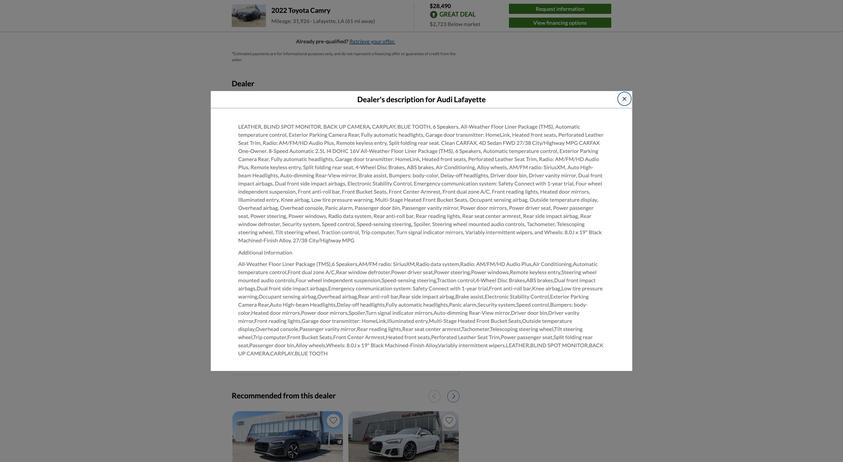Task type: locate. For each thing, give the bounding box(es) containing it.
reviews
[[256, 191, 282, 200], [253, 224, 271, 230]]

2 vertical spatial leather
[[458, 334, 477, 341]]

2 vertical spatial rear
[[583, 334, 593, 341]]

automatic down carplay,
[[374, 132, 398, 138]]

0 vertical spatial body-
[[413, 172, 427, 179]]

1 horizontal spatial 8.0j
[[565, 229, 575, 236]]

front up armrest,tachometer,telescoping
[[477, 318, 490, 325]]

all-weather floor liner package (tms),6 speakers,am/fm radio: siriusxm,radio data system,radio: am/fm/hd audio plus,air conditioning,automatic temperature control,front dual zone a/c,rear window defroster,power driver seat,power steering,power windows,remote keyless entry,steering wheel mounted audio controls,four wheel independent suspension,speed-sensing steering,traction control,4-wheel disc brakes,abs brakes,dual front impact airbags,dual front side impact airbags,emergency communication system: safety connect with 1-year trial,front anti-roll bar,knee airbag,low tire pressure warning,occupant sensing airbag,overhead airbag,rear anti-roll bar,rear side impact airbag,brake assist,electronic stability control,exterior parking camera rear,auto high-beam headlights,delay-off headlights,fully automatic headlights,panic alarm,security system,speed control,bumpers: body- color,heated door mirrors,power door mirrors,spoiler,turn signal indicator mirrors,auto-dimming rear-view mirror,driver door bin,driver vanity mirror,front reading lights,garage door transmitter: homelink,illuminated entry,multi-stage heated front bucket seats,outside temperature display,overhead console,passenger vanity mirror,rear reading lights,rear seat center armrest,tachometer,telescoping steering wheel,tilt steering wheel,trip computer,front bucket seats,front center armrest,heated front seats,perforated leather seat trim,power passenger seat,split folding rear seat,passenger door bin,alloy wheels,wheels: 8.0j x 19" black machined-finish alloy,variably intermittent wipers,leather,blind spot monitor,back up camera,carplay,blue tooth
[[238, 261, 604, 357]]

2 horizontal spatial keyless
[[530, 269, 547, 276]]

off down conditioning,
[[456, 172, 463, 179]]

1 horizontal spatial fully
[[361, 132, 373, 138]]

1- inside leather, blind spot monitor, back up camera, carplay, blue tooth, 6 speakers, all-weather floor liner package (tms), automatic temperature control, exterior parking camera rear, fully automatic headlights, garage door transmitter: homelink, heated front seats, perforated leather seat trim, radio: am/fm/hd audio plus, remote keyless entry, split folding rear seat.   clean carfax. 4d sedan fwd 27/38 city/highway mpg carfax one-owner. 8-speed automatic 2.5l i4 dohc 16v  all-weather floor liner package (tms), 6 speakers, automatic temperature control, exterior parking camera rear, fully automatic headlights, garage door transmitter: homelink, heated front seats, perforated leather seat trim, radio: am/fm/hd audio plus, remote keyless entry, split folding rear seat, 4-wheel disc brakes, abs brakes, air conditioning, alloy wheels, am/fm radio: siriusxm, auto high- beam headlights, auto-dimming rear-view mirror, brake assist, bumpers: body-color, delay-off headlights, driver door bin, driver vanity mirror, dual front impact airbags, dual front side impact airbags, electronic stability control, emergency communication system: safety connect with 1-year trial, four wheel independent suspension, front anti-roll bar, front bucket seats, front center armrest, front dual zone a/c, front reading lights, heated door mirrors, illuminated entry, knee airbag, low tire pressure warning, multi-stage heated front bucket seats, occupant sensing airbag, outside temperature display, overhead airbag, overhead console, panic alarm, passenger door bin, passenger vanity mirror, power door mirrors, power driver seat, power passenger seat, power steering, power windows, radio data system, rear anti-roll bar, rear reading lights, rear seat center armrest, rear side impact airbag, rear window defroster, security system, speed control, speed-sensing steering, spoiler, steering wheel mounted audio controls, tachometer, telescoping steering wheel, tilt steering wheel, traction control, trip computer, turn signal indicator mirrors, variably intermittent wipers, and wheels: 8.0j x 19" black machined-finish alloy. 27/38 city/highway mpg
[[548, 180, 553, 187]]

safety inside leather, blind spot monitor, back up camera, carplay, blue tooth, 6 speakers, all-weather floor liner package (tms), automatic temperature control, exterior parking camera rear, fully automatic headlights, garage door transmitter: homelink, heated front seats, perforated leather seat trim, radio: am/fm/hd audio plus, remote keyless entry, split folding rear seat.   clean carfax. 4d sedan fwd 27/38 city/highway mpg carfax one-owner. 8-speed automatic 2.5l i4 dohc 16v  all-weather floor liner package (tms), 6 speakers, automatic temperature control, exterior parking camera rear, fully automatic headlights, garage door transmitter: homelink, heated front seats, perforated leather seat trim, radio: am/fm/hd audio plus, remote keyless entry, split folding rear seat, 4-wheel disc brakes, abs brakes, air conditioning, alloy wheels, am/fm radio: siriusxm, auto high- beam headlights, auto-dimming rear-view mirror, brake assist, bumpers: body-color, delay-off headlights, driver door bin, driver vanity mirror, dual front impact airbags, dual front side impact airbags, electronic stability control, emergency communication system: safety connect with 1-year trial, four wheel independent suspension, front anti-roll bar, front bucket seats, front center armrest, front dual zone a/c, front reading lights, heated door mirrors, illuminated entry, knee airbag, low tire pressure warning, multi-stage heated front bucket seats, occupant sensing airbag, outside temperature display, overhead airbag, overhead console, panic alarm, passenger door bin, passenger vanity mirror, power door mirrors, power driver seat, power passenger seat, power steering, power windows, radio data system, rear anti-roll bar, rear reading lights, rear seat center armrest, rear side impact airbag, rear window defroster, security system, speed control, speed-sensing steering, spoiler, steering wheel mounted audio controls, tachometer, telescoping steering wheel, tilt steering wheel, traction control, trip computer, turn signal indicator mirrors, variably intermittent wipers, and wheels: 8.0j x 19" black machined-finish alloy. 27/38 city/highway mpg
[[499, 180, 514, 187]]

dimming
[[294, 172, 315, 179], [448, 310, 468, 316]]

star image
[[232, 210, 238, 215]]

intermittent inside all-weather floor liner package (tms),6 speakers,am/fm radio: siriusxm,radio data system,radio: am/fm/hd audio plus,air conditioning,automatic temperature control,front dual zone a/c,rear window defroster,power driver seat,power steering,power windows,remote keyless entry,steering wheel mounted audio controls,four wheel independent suspension,speed-sensing steering,traction control,4-wheel disc brakes,abs brakes,dual front impact airbags,dual front side impact airbags,emergency communication system: safety connect with 1-year trial,front anti-roll bar,knee airbag,low tire pressure warning,occupant sensing airbag,overhead airbag,rear anti-roll bar,rear side impact airbag,brake assist,electronic stability control,exterior parking camera rear,auto high-beam headlights,delay-off headlights,fully automatic headlights,panic alarm,security system,speed control,bumpers: body- color,heated door mirrors,power door mirrors,spoiler,turn signal indicator mirrors,auto-dimming rear-view mirror,driver door bin,driver vanity mirror,front reading lights,garage door transmitter: homelink,illuminated entry,multi-stage heated front bucket seats,outside temperature display,overhead console,passenger vanity mirror,rear reading lights,rear seat center armrest,tachometer,telescoping steering wheel,tilt steering wheel,trip computer,front bucket seats,front center armrest,heated front seats,perforated leather seat trim,power passenger seat,split folding rear seat,passenger door bin,alloy wheels,wheels: 8.0j x 19" black machined-finish alloy,variably intermittent wipers,leather,blind spot monitor,back up camera,carplay,blue tooth
[[459, 343, 488, 349]]

wheel inside all-weather floor liner package (tms),6 speakers,am/fm radio: siriusxm,radio data system,radio: am/fm/hd audio plus,air conditioning,automatic temperature control,front dual zone a/c,rear window defroster,power driver seat,power steering,power windows,remote keyless entry,steering wheel mounted audio controls,four wheel independent suspension,speed-sensing steering,traction control,4-wheel disc brakes,abs brakes,dual front impact airbags,dual front side impact airbags,emergency communication system: safety connect with 1-year trial,front anti-roll bar,knee airbag,low tire pressure warning,occupant sensing airbag,overhead airbag,rear anti-roll bar,rear side impact airbag,brake assist,electronic stability control,exterior parking camera rear,auto high-beam headlights,delay-off headlights,fully automatic headlights,panic alarm,security system,speed control,bumpers: body- color,heated door mirrors,power door mirrors,spoiler,turn signal indicator mirrors,auto-dimming rear-view mirror,driver door bin,driver vanity mirror,front reading lights,garage door transmitter: homelink,illuminated entry,multi-stage heated front bucket seats,outside temperature display,overhead console,passenger vanity mirror,rear reading lights,rear seat center armrest,tachometer,telescoping steering wheel,tilt steering wheel,trip computer,front bucket seats,front center armrest,heated front seats,perforated leather seat trim,power passenger seat,split folding rear seat,passenger door bin,alloy wheels,wheels: 8.0j x 19" black machined-finish alloy,variably intermittent wipers,leather,blind spot monitor,back up camera,carplay,blue tooth
[[481, 277, 497, 284]]

0 vertical spatial wheel
[[361, 164, 376, 171]]

2 horizontal spatial weather
[[469, 123, 490, 130]]

0 vertical spatial independent
[[238, 189, 268, 195]]

dealer's inside dialog
[[358, 95, 385, 104]]

weather up 4d
[[469, 123, 490, 130]]

0 horizontal spatial wheel
[[361, 164, 376, 171]]

1 vertical spatial black
[[371, 343, 384, 349]]

submit
[[279, 1, 296, 8]]

seat, right star image
[[238, 213, 250, 219]]

1 vertical spatial this
[[301, 392, 313, 401]]

dealer reviews
[[232, 191, 282, 200]]

johnston
[[285, 129, 307, 135]]

wheel up brake
[[361, 164, 376, 171]]

plus,
[[324, 140, 335, 146], [238, 164, 250, 171]]

wheel up trial,front
[[481, 277, 497, 284]]

1 horizontal spatial 2024 audi a5 image
[[349, 412, 459, 463]]

bucket down armrest,
[[437, 197, 454, 203]]

rear left seat.
[[418, 140, 428, 146]]

1 show from the top
[[232, 224, 245, 230]]

show inside show full description button
[[232, 296, 245, 303]]

0 horizontal spatial wheel,
[[259, 229, 274, 236]]

dealer's description for audi lafayette dialog
[[211, 91, 633, 372]]

system,radio:
[[443, 261, 476, 268]]

5 rear from the left
[[581, 213, 592, 219]]

off inside leather, blind spot monitor, back up camera, carplay, blue tooth, 6 speakers, all-weather floor liner package (tms), automatic temperature control, exterior parking camera rear, fully automatic headlights, garage door transmitter: homelink, heated front seats, perforated leather seat trim, radio: am/fm/hd audio plus, remote keyless entry, split folding rear seat.   clean carfax. 4d sedan fwd 27/38 city/highway mpg carfax one-owner. 8-speed automatic 2.5l i4 dohc 16v  all-weather floor liner package (tms), 6 speakers, automatic temperature control, exterior parking camera rear, fully automatic headlights, garage door transmitter: homelink, heated front seats, perforated leather seat trim, radio: am/fm/hd audio plus, remote keyless entry, split folding rear seat, 4-wheel disc brakes, abs brakes, air conditioning, alloy wheels, am/fm radio: siriusxm, auto high- beam headlights, auto-dimming rear-view mirror, brake assist, bumpers: body-color, delay-off headlights, driver door bin, driver vanity mirror, dual front impact airbags, dual front side impact airbags, electronic stability control, emergency communication system: safety connect with 1-year trial, four wheel independent suspension, front anti-roll bar, front bucket seats, front center armrest, front dual zone a/c, front reading lights, heated door mirrors, illuminated entry, knee airbag, low tire pressure warning, multi-stage heated front bucket seats, occupant sensing airbag, outside temperature display, overhead airbag, overhead console, panic alarm, passenger door bin, passenger vanity mirror, power door mirrors, power driver seat, power passenger seat, power steering, power windows, radio data system, rear anti-roll bar, rear reading lights, rear seat center armrest, rear side impact airbag, rear window defroster, security system, speed control, speed-sensing steering, spoiler, steering wheel mounted audio controls, tachometer, telescoping steering wheel, tilt steering wheel, traction control, trip computer, turn signal indicator mirrors, variably intermittent wipers, and wheels: 8.0j x 19" black machined-finish alloy. 27/38 city/highway mpg
[[456, 172, 463, 179]]

0 horizontal spatial seat
[[238, 140, 249, 146]]

stage
[[390, 197, 403, 203], [444, 318, 457, 325]]

rear down multi-
[[374, 213, 385, 219]]

mounted up variably at right
[[469, 221, 490, 228]]

1 vertical spatial system:
[[394, 286, 412, 292]]

with inside all-weather floor liner package (tms),6 speakers,am/fm radio: siriusxm,radio data system,radio: am/fm/hd audio plus,air conditioning,automatic temperature control,front dual zone a/c,rear window defroster,power driver seat,power steering,power windows,remote keyless entry,steering wheel mounted audio controls,four wheel independent suspension,speed-sensing steering,traction control,4-wheel disc brakes,abs brakes,dual front impact airbags,dual front side impact airbags,emergency communication system: safety connect with 1-year trial,front anti-roll bar,knee airbag,low tire pressure warning,occupant sensing airbag,overhead airbag,rear anti-roll bar,rear side impact airbag,brake assist,electronic stability control,exterior parking camera rear,auto high-beam headlights,delay-off headlights,fully automatic headlights,panic alarm,security system,speed control,bumpers: body- color,heated door mirrors,power door mirrors,spoiler,turn signal indicator mirrors,auto-dimming rear-view mirror,driver door bin,driver vanity mirror,front reading lights,garage door transmitter: homelink,illuminated entry,multi-stage heated front bucket seats,outside temperature display,overhead console,passenger vanity mirror,rear reading lights,rear seat center armrest,tachometer,telescoping steering wheel,tilt steering wheel,trip computer,front bucket seats,front center armrest,heated front seats,perforated leather seat trim,power passenger seat,split folding rear seat,passenger door bin,alloy wheels,wheels: 8.0j x 19" black machined-finish alloy,variably intermittent wipers,leather,blind spot monitor,back up camera,carplay,blue tooth
[[450, 286, 461, 292]]

0 vertical spatial 8.0j
[[565, 229, 575, 236]]

1 horizontal spatial leather
[[495, 156, 514, 162]]

connect
[[515, 180, 535, 187], [429, 286, 449, 292]]

0 horizontal spatial passenger
[[518, 334, 542, 341]]

rear,auto
[[258, 302, 282, 308]]

window inside leather, blind spot monitor, back up camera, carplay, blue tooth, 6 speakers, all-weather floor liner package (tms), automatic temperature control, exterior parking camera rear, fully automatic headlights, garage door transmitter: homelink, heated front seats, perforated leather seat trim, radio: am/fm/hd audio plus, remote keyless entry, split folding rear seat.   clean carfax. 4d sedan fwd 27/38 city/highway mpg carfax one-owner. 8-speed automatic 2.5l i4 dohc 16v  all-weather floor liner package (tms), 6 speakers, automatic temperature control, exterior parking camera rear, fully automatic headlights, garage door transmitter: homelink, heated front seats, perforated leather seat trim, radio: am/fm/hd audio plus, remote keyless entry, split folding rear seat, 4-wheel disc brakes, abs brakes, air conditioning, alloy wheels, am/fm radio: siriusxm, auto high- beam headlights, auto-dimming rear-view mirror, brake assist, bumpers: body-color, delay-off headlights, driver door bin, driver vanity mirror, dual front impact airbags, dual front side impact airbags, electronic stability control, emergency communication system: safety connect with 1-year trial, four wheel independent suspension, front anti-roll bar, front bucket seats, front center armrest, front dual zone a/c, front reading lights, heated door mirrors, illuminated entry, knee airbag, low tire pressure warning, multi-stage heated front bucket seats, occupant sensing airbag, outside temperature display, overhead airbag, overhead console, panic alarm, passenger door bin, passenger vanity mirror, power door mirrors, power driver seat, power passenger seat, power steering, power windows, radio data system, rear anti-roll bar, rear reading lights, rear seat center armrest, rear side impact airbag, rear window defroster, security system, speed control, speed-sensing steering, spoiler, steering wheel mounted audio controls, tachometer, telescoping steering wheel, tilt steering wheel, traction control, trip computer, turn signal indicator mirrors, variably intermittent wipers, and wheels: 8.0j x 19" black machined-finish alloy. 27/38 city/highway mpg
[[238, 221, 257, 228]]

independent up illuminated
[[238, 189, 268, 195]]

description down the alloy.
[[261, 250, 299, 260]]

stage down headlights,panic
[[444, 318, 457, 325]]

tire inside all-weather floor liner package (tms),6 speakers,am/fm radio: siriusxm,radio data system,radio: am/fm/hd audio plus,air conditioning,automatic temperature control,front dual zone a/c,rear window defroster,power driver seat,power steering,power windows,remote keyless entry,steering wheel mounted audio controls,four wheel independent suspension,speed-sensing steering,traction control,4-wheel disc brakes,abs brakes,dual front impact airbags,dual front side impact airbags,emergency communication system: safety connect with 1-year trial,front anti-roll bar,knee airbag,low tire pressure warning,occupant sensing airbag,overhead airbag,rear anti-roll bar,rear side impact airbag,brake assist,electronic stability control,exterior parking camera rear,auto high-beam headlights,delay-off headlights,fully automatic headlights,panic alarm,security system,speed control,bumpers: body- color,heated door mirrors,power door mirrors,spoiler,turn signal indicator mirrors,auto-dimming rear-view mirror,driver door bin,driver vanity mirror,front reading lights,garage door transmitter: homelink,illuminated entry,multi-stage heated front bucket seats,outside temperature display,overhead console,passenger vanity mirror,rear reading lights,rear seat center armrest,tachometer,telescoping steering wheel,tilt steering wheel,trip computer,front bucket seats,front center armrest,heated front seats,perforated leather seat trim,power passenger seat,split folding rear seat,passenger door bin,alloy wheels,wheels: 8.0j x 19" black machined-finish alloy,variably intermittent wipers,leather,blind spot monitor,back up camera,carplay,blue tooth
[[573, 286, 581, 292]]

1 vertical spatial transmitter:
[[366, 156, 395, 162]]

1 horizontal spatial options
[[569, 19, 587, 26]]

0 vertical spatial data
[[343, 213, 354, 219]]

0 vertical spatial stability
[[373, 180, 392, 187]]

description for dealer's description for audi lafayette
[[387, 95, 424, 104]]

center inside leather, blind spot monitor, back up camera, carplay, blue tooth, 6 speakers, all-weather floor liner package (tms), automatic temperature control, exterior parking camera rear, fully automatic headlights, garage door transmitter: homelink, heated front seats, perforated leather seat trim, radio: am/fm/hd audio plus, remote keyless entry, split folding rear seat.   clean carfax. 4d sedan fwd 27/38 city/highway mpg carfax one-owner. 8-speed automatic 2.5l i4 dohc 16v  all-weather floor liner package (tms), 6 speakers, automatic temperature control, exterior parking camera rear, fully automatic headlights, garage door transmitter: homelink, heated front seats, perforated leather seat trim, radio: am/fm/hd audio plus, remote keyless entry, split folding rear seat, 4-wheel disc brakes, abs brakes, air conditioning, alloy wheels, am/fm radio: siriusxm, auto high- beam headlights, auto-dimming rear-view mirror, brake assist, bumpers: body-color, delay-off headlights, driver door bin, driver vanity mirror, dual front impact airbags, dual front side impact airbags, electronic stability control, emergency communication system: safety connect with 1-year trial, four wheel independent suspension, front anti-roll bar, front bucket seats, front center armrest, front dual zone a/c, front reading lights, heated door mirrors, illuminated entry, knee airbag, low tire pressure warning, multi-stage heated front bucket seats, occupant sensing airbag, outside temperature display, overhead airbag, overhead console, panic alarm, passenger door bin, passenger vanity mirror, power door mirrors, power driver seat, power passenger seat, power steering, power windows, radio data system, rear anti-roll bar, rear reading lights, rear seat center armrest, rear side impact airbag, rear window defroster, security system, speed control, speed-sensing steering, spoiler, steering wheel mounted audio controls, tachometer, telescoping steering wheel, tilt steering wheel, traction control, trip computer, turn signal indicator mirrors, variably intermittent wipers, and wheels: 8.0j x 19" black machined-finish alloy. 27/38 city/highway mpg
[[486, 213, 501, 219]]

steering, up "defroster,"
[[267, 213, 288, 219]]

1 vertical spatial folding
[[315, 164, 331, 171]]

with up outside
[[536, 180, 547, 187]]

2 2024 audi a5 image from the left
[[349, 412, 459, 463]]

0.0
[[241, 207, 254, 218]]

alloy.
[[279, 237, 292, 244]]

1 vertical spatial dual
[[302, 269, 312, 276]]

multi-
[[375, 197, 390, 203]]

2 airbags, from the left
[[328, 180, 347, 187]]

1 horizontal spatial radio:
[[539, 156, 554, 162]]

automatic
[[556, 123, 581, 130], [289, 148, 314, 154], [483, 148, 508, 154]]

lafayette,
[[313, 18, 337, 24], [315, 129, 339, 135]]

center inside all-weather floor liner package (tms),6 speakers,am/fm radio: siriusxm,radio data system,radio: am/fm/hd audio plus,air conditioning,automatic temperature control,front dual zone a/c,rear window defroster,power driver seat,power steering,power windows,remote keyless entry,steering wheel mounted audio controls,four wheel independent suspension,speed-sensing steering,traction control,4-wheel disc brakes,abs brakes,dual front impact airbags,dual front side impact airbags,emergency communication system: safety connect with 1-year trial,front anti-roll bar,knee airbag,low tire pressure warning,occupant sensing airbag,overhead airbag,rear anti-roll bar,rear side impact airbag,brake assist,electronic stability control,exterior parking camera rear,auto high-beam headlights,delay-off headlights,fully automatic headlights,panic alarm,security system,speed control,bumpers: body- color,heated door mirrors,power door mirrors,spoiler,turn signal indicator mirrors,auto-dimming rear-view mirror,driver door bin,driver vanity mirror,front reading lights,garage door transmitter: homelink,illuminated entry,multi-stage heated front bucket seats,outside temperature display,overhead console,passenger vanity mirror,rear reading lights,rear seat center armrest,tachometer,telescoping steering wheel,tilt steering wheel,trip computer,front bucket seats,front center armrest,heated front seats,perforated leather seat trim,power passenger seat,split folding rear seat,passenger door bin,alloy wheels,wheels: 8.0j x 19" black machined-finish alloy,variably intermittent wipers,leather,blind spot monitor,back up camera,carplay,blue tooth
[[348, 334, 364, 341]]

communication inside all-weather floor liner package (tms),6 speakers,am/fm radio: siriusxm,radio data system,radio: am/fm/hd audio plus,air conditioning,automatic temperature control,front dual zone a/c,rear window defroster,power driver seat,power steering,power windows,remote keyless entry,steering wheel mounted audio controls,four wheel independent suspension,speed-sensing steering,traction control,4-wheel disc brakes,abs brakes,dual front impact airbags,dual front side impact airbags,emergency communication system: safety connect with 1-year trial,front anti-roll bar,knee airbag,low tire pressure warning,occupant sensing airbag,overhead airbag,rear anti-roll bar,rear side impact airbag,brake assist,electronic stability control,exterior parking camera rear,auto high-beam headlights,delay-off headlights,fully automatic headlights,panic alarm,security system,speed control,bumpers: body- color,heated door mirrors,power door mirrors,spoiler,turn signal indicator mirrors,auto-dimming rear-view mirror,driver door bin,driver vanity mirror,front reading lights,garage door transmitter: homelink,illuminated entry,multi-stage heated front bucket seats,outside temperature display,overhead console,passenger vanity mirror,rear reading lights,rear seat center armrest,tachometer,telescoping steering wheel,tilt steering wheel,trip computer,front bucket seats,front center armrest,heated front seats,perforated leather seat trim,power passenger seat,split folding rear seat,passenger door bin,alloy wheels,wheels: 8.0j x 19" black machined-finish alloy,variably intermittent wipers,leather,blind spot monitor,back up camera,carplay,blue tooth
[[356, 286, 393, 292]]

0 horizontal spatial mirrors,
[[446, 229, 465, 236]]

heated
[[512, 132, 530, 138], [422, 156, 440, 162], [541, 189, 558, 195], [404, 197, 422, 203], [458, 318, 476, 325]]

data up the seat,power on the bottom
[[431, 261, 441, 268]]

mirrors,
[[572, 189, 590, 195], [489, 205, 508, 211], [446, 229, 465, 236]]

for left the audi
[[426, 95, 436, 104]]

1 horizontal spatial 27/38
[[517, 140, 531, 146]]

front down control,
[[389, 189, 402, 195]]

headlights, down 2.5l
[[309, 156, 334, 162]]

remote up the "dohc"
[[336, 140, 355, 146]]

your left offer.
[[371, 38, 382, 44]]

open closes at 7:00 pm
[[271, 108, 331, 115]]

finish inside leather, blind spot monitor, back up camera, carplay, blue tooth, 6 speakers, all-weather floor liner package (tms), automatic temperature control, exterior parking camera rear, fully automatic headlights, garage door transmitter: homelink, heated front seats, perforated leather seat trim, radio: am/fm/hd audio plus, remote keyless entry, split folding rear seat.   clean carfax. 4d sedan fwd 27/38 city/highway mpg carfax one-owner. 8-speed automatic 2.5l i4 dohc 16v  all-weather floor liner package (tms), 6 speakers, automatic temperature control, exterior parking camera rear, fully automatic headlights, garage door transmitter: homelink, heated front seats, perforated leather seat trim, radio: am/fm/hd audio plus, remote keyless entry, split folding rear seat, 4-wheel disc brakes, abs brakes, air conditioning, alloy wheels, am/fm radio: siriusxm, auto high- beam headlights, auto-dimming rear-view mirror, brake assist, bumpers: body-color, delay-off headlights, driver door bin, driver vanity mirror, dual front impact airbags, dual front side impact airbags, electronic stability control, emergency communication system: safety connect with 1-year trial, four wheel independent suspension, front anti-roll bar, front bucket seats, front center armrest, front dual zone a/c, front reading lights, heated door mirrors, illuminated entry, knee airbag, low tire pressure warning, multi-stage heated front bucket seats, occupant sensing airbag, outside temperature display, overhead airbag, overhead console, panic alarm, passenger door bin, passenger vanity mirror, power door mirrors, power driver seat, power passenger seat, power steering, power windows, radio data system, rear anti-roll bar, rear reading lights, rear seat center armrest, rear side impact airbag, rear window defroster, security system, speed control, speed-sensing steering, spoiler, steering wheel mounted audio controls, tachometer, telescoping steering wheel, tilt steering wheel, traction control, trip computer, turn signal indicator mirrors, variably intermittent wipers, and wheels: 8.0j x 19" black machined-finish alloy. 27/38 city/highway mpg
[[264, 237, 278, 244]]

speed-
[[357, 221, 374, 228]]

black inside all-weather floor liner package (tms),6 speakers,am/fm radio: siriusxm,radio data system,radio: am/fm/hd audio plus,air conditioning,automatic temperature control,front dual zone a/c,rear window defroster,power driver seat,power steering,power windows,remote keyless entry,steering wheel mounted audio controls,four wheel independent suspension,speed-sensing steering,traction control,4-wheel disc brakes,abs brakes,dual front impact airbags,dual front side impact airbags,emergency communication system: safety connect with 1-year trial,front anti-roll bar,knee airbag,low tire pressure warning,occupant sensing airbag,overhead airbag,rear anti-roll bar,rear side impact airbag,brake assist,electronic stability control,exterior parking camera rear,auto high-beam headlights,delay-off headlights,fully automatic headlights,panic alarm,security system,speed control,bumpers: body- color,heated door mirrors,power door mirrors,spoiler,turn signal indicator mirrors,auto-dimming rear-view mirror,driver door bin,driver vanity mirror,front reading lights,garage door transmitter: homelink,illuminated entry,multi-stage heated front bucket seats,outside temperature display,overhead console,passenger vanity mirror,rear reading lights,rear seat center armrest,tachometer,telescoping steering wheel,tilt steering wheel,trip computer,front bucket seats,front center armrest,heated front seats,perforated leather seat trim,power passenger seat,split folding rear seat,passenger door bin,alloy wheels,wheels: 8.0j x 19" black machined-finish alloy,variably intermittent wipers,leather,blind spot monitor,back up camera,carplay,blue tooth
[[371, 343, 384, 349]]

dimming inside leather, blind spot monitor, back up camera, carplay, blue tooth, 6 speakers, all-weather floor liner package (tms), automatic temperature control, exterior parking camera rear, fully automatic headlights, garage door transmitter: homelink, heated front seats, perforated leather seat trim, radio: am/fm/hd audio plus, remote keyless entry, split folding rear seat.   clean carfax. 4d sedan fwd 27/38 city/highway mpg carfax one-owner. 8-speed automatic 2.5l i4 dohc 16v  all-weather floor liner package (tms), 6 speakers, automatic temperature control, exterior parking camera rear, fully automatic headlights, garage door transmitter: homelink, heated front seats, perforated leather seat trim, radio: am/fm/hd audio plus, remote keyless entry, split folding rear seat, 4-wheel disc brakes, abs brakes, air conditioning, alloy wheels, am/fm radio: siriusxm, auto high- beam headlights, auto-dimming rear-view mirror, brake assist, bumpers: body-color, delay-off headlights, driver door bin, driver vanity mirror, dual front impact airbags, dual front side impact airbags, electronic stability control, emergency communication system: safety connect with 1-year trial, four wheel independent suspension, front anti-roll bar, front bucket seats, front center armrest, front dual zone a/c, front reading lights, heated door mirrors, illuminated entry, knee airbag, low tire pressure warning, multi-stage heated front bucket seats, occupant sensing airbag, outside temperature display, overhead airbag, overhead console, panic alarm, passenger door bin, passenger vanity mirror, power door mirrors, power driver seat, power passenger seat, power steering, power windows, radio data system, rear anti-roll bar, rear reading lights, rear seat center armrest, rear side impact airbag, rear window defroster, security system, speed control, speed-sensing steering, spoiler, steering wheel mounted audio controls, tachometer, telescoping steering wheel, tilt steering wheel, traction control, trip computer, turn signal indicator mirrors, variably intermittent wipers, and wheels: 8.0j x 19" black machined-finish alloy. 27/38 city/highway mpg
[[294, 172, 315, 179]]

front down 'delay-'
[[443, 189, 456, 195]]

0 horizontal spatial of
[[326, 326, 331, 332]]

intermittent down controls,
[[486, 229, 516, 236]]

connect inside leather, blind spot monitor, back up camera, carplay, blue tooth, 6 speakers, all-weather floor liner package (tms), automatic temperature control, exterior parking camera rear, fully automatic headlights, garage door transmitter: homelink, heated front seats, perforated leather seat trim, radio: am/fm/hd audio plus, remote keyless entry, split folding rear seat.   clean carfax. 4d sedan fwd 27/38 city/highway mpg carfax one-owner. 8-speed automatic 2.5l i4 dohc 16v  all-weather floor liner package (tms), 6 speakers, automatic temperature control, exterior parking camera rear, fully automatic headlights, garage door transmitter: homelink, heated front seats, perforated leather seat trim, radio: am/fm/hd audio plus, remote keyless entry, split folding rear seat, 4-wheel disc brakes, abs brakes, air conditioning, alloy wheels, am/fm radio: siriusxm, auto high- beam headlights, auto-dimming rear-view mirror, brake assist, bumpers: body-color, delay-off headlights, driver door bin, driver vanity mirror, dual front impact airbags, dual front side impact airbags, electronic stability control, emergency communication system: safety connect with 1-year trial, four wheel independent suspension, front anti-roll bar, front bucket seats, front center armrest, front dual zone a/c, front reading lights, heated door mirrors, illuminated entry, knee airbag, low tire pressure warning, multi-stage heated front bucket seats, occupant sensing airbag, outside temperature display, overhead airbag, overhead console, panic alarm, passenger door bin, passenger vanity mirror, power door mirrors, power driver seat, power passenger seat, power steering, power windows, radio data system, rear anti-roll bar, rear reading lights, rear seat center armrest, rear side impact airbag, rear window defroster, security system, speed control, speed-sensing steering, spoiler, steering wheel mounted audio controls, tachometer, telescoping steering wheel, tilt steering wheel, traction control, trip computer, turn signal indicator mirrors, variably intermittent wipers, and wheels: 8.0j x 19" black machined-finish alloy. 27/38 city/highway mpg
[[515, 180, 535, 187]]

windows,
[[305, 213, 327, 219]]

signal inside leather, blind spot monitor, back up camera, carplay, blue tooth, 6 speakers, all-weather floor liner package (tms), automatic temperature control, exterior parking camera rear, fully automatic headlights, garage door transmitter: homelink, heated front seats, perforated leather seat trim, radio: am/fm/hd audio plus, remote keyless entry, split folding rear seat.   clean carfax. 4d sedan fwd 27/38 city/highway mpg carfax one-owner. 8-speed automatic 2.5l i4 dohc 16v  all-weather floor liner package (tms), 6 speakers, automatic temperature control, exterior parking camera rear, fully automatic headlights, garage door transmitter: homelink, heated front seats, perforated leather seat trim, radio: am/fm/hd audio plus, remote keyless entry, split folding rear seat, 4-wheel disc brakes, abs brakes, air conditioning, alloy wheels, am/fm radio: siriusxm, auto high- beam headlights, auto-dimming rear-view mirror, brake assist, bumpers: body-color, delay-off headlights, driver door bin, driver vanity mirror, dual front impact airbags, dual front side impact airbags, electronic stability control, emergency communication system: safety connect with 1-year trial, four wheel independent suspension, front anti-roll bar, front bucket seats, front center armrest, front dual zone a/c, front reading lights, heated door mirrors, illuminated entry, knee airbag, low tire pressure warning, multi-stage heated front bucket seats, occupant sensing airbag, outside temperature display, overhead airbag, overhead console, panic alarm, passenger door bin, passenger vanity mirror, power door mirrors, power driver seat, power passenger seat, power steering, power windows, radio data system, rear anti-roll bar, rear reading lights, rear seat center armrest, rear side impact airbag, rear window defroster, security system, speed control, speed-sensing steering, spoiler, steering wheel mounted audio controls, tachometer, telescoping steering wheel, tilt steering wheel, traction control, trip computer, turn signal indicator mirrors, variably intermittent wipers, and wheels: 8.0j x 19" black machined-finish alloy. 27/38 city/highway mpg
[[409, 229, 422, 236]]

lights,
[[525, 189, 540, 195], [447, 213, 461, 219]]

homelink,
[[486, 132, 511, 138], [396, 156, 421, 162]]

sedan
[[488, 140, 502, 146]]

6160 johnston st , lafayette, la 70503
[[271, 129, 363, 135]]

lafayette, down camry
[[313, 18, 337, 24]]

0 horizontal spatial independent
[[238, 189, 268, 195]]

liner inside all-weather floor liner package (tms),6 speakers,am/fm radio: siriusxm,radio data system,radio: am/fm/hd audio plus,air conditioning,automatic temperature control,front dual zone a/c,rear window defroster,power driver seat,power steering,power windows,remote keyless entry,steering wheel mounted audio controls,four wheel independent suspension,speed-sensing steering,traction control,4-wheel disc brakes,abs brakes,dual front impact airbags,dual front side impact airbags,emergency communication system: safety connect with 1-year trial,front anti-roll bar,knee airbag,low tire pressure warning,occupant sensing airbag,overhead airbag,rear anti-roll bar,rear side impact airbag,brake assist,electronic stability control,exterior parking camera rear,auto high-beam headlights,delay-off headlights,fully automatic headlights,panic alarm,security system,speed control,bumpers: body- color,heated door mirrors,power door mirrors,spoiler,turn signal indicator mirrors,auto-dimming rear-view mirror,driver door bin,driver vanity mirror,front reading lights,garage door transmitter: homelink,illuminated entry,multi-stage heated front bucket seats,outside temperature display,overhead console,passenger vanity mirror,rear reading lights,rear seat center armrest,tachometer,telescoping steering wheel,tilt steering wheel,trip computer,front bucket seats,front center armrest,heated front seats,perforated leather seat trim,power passenger seat,split folding rear seat,passenger door bin,alloy wheels,wheels: 8.0j x 19" black machined-finish alloy,variably intermittent wipers,leather,blind spot monitor,back up camera,carplay,blue tooth
[[283, 261, 295, 268]]

description inside dialog
[[387, 95, 424, 104]]

speakers, up clean on the right of page
[[437, 123, 460, 130]]

show inside "show all reviews" button
[[232, 224, 245, 230]]

website
[[288, 149, 307, 155]]

high- up mirrors,power
[[283, 302, 296, 308]]

siriusxm,radio
[[393, 261, 430, 268]]

up inside leather, blind spot monitor, back up camera, carplay, blue tooth, 6 speakers, all-weather floor liner package (tms), automatic temperature control, exterior parking camera rear, fully automatic headlights, garage door transmitter: homelink, heated front seats, perforated leather seat trim, radio: am/fm/hd audio plus, remote keyless entry, split folding rear seat.   clean carfax. 4d sedan fwd 27/38 city/highway mpg carfax one-owner. 8-speed automatic 2.5l i4 dohc 16v  all-weather floor liner package (tms), 6 speakers, automatic temperature control, exterior parking camera rear, fully automatic headlights, garage door transmitter: homelink, heated front seats, perforated leather seat trim, radio: am/fm/hd audio plus, remote keyless entry, split folding rear seat, 4-wheel disc brakes, abs brakes, air conditioning, alloy wheels, am/fm radio: siriusxm, auto high- beam headlights, auto-dimming rear-view mirror, brake assist, bumpers: body-color, delay-off headlights, driver door bin, driver vanity mirror, dual front impact airbags, dual front side impact airbags, electronic stability control, emergency communication system: safety connect with 1-year trial, four wheel independent suspension, front anti-roll bar, front bucket seats, front center armrest, front dual zone a/c, front reading lights, heated door mirrors, illuminated entry, knee airbag, low tire pressure warning, multi-stage heated front bucket seats, occupant sensing airbag, outside temperature display, overhead airbag, overhead console, panic alarm, passenger door bin, passenger vanity mirror, power door mirrors, power driver seat, power passenger seat, power steering, power windows, radio data system, rear anti-roll bar, rear reading lights, rear seat center armrest, rear side impact airbag, rear window defroster, security system, speed control, speed-sensing steering, spoiler, steering wheel mounted audio controls, tachometer, telescoping steering wheel, tilt steering wheel, traction control, trip computer, turn signal indicator mirrors, variably intermittent wipers, and wheels: 8.0j x 19" black machined-finish alloy. 27/38 city/highway mpg
[[339, 123, 346, 130]]

0 horizontal spatial audio
[[261, 277, 274, 284]]

automatic down sedan
[[483, 148, 508, 154]]

view financing options for the left view financing options button
[[319, 18, 373, 25]]

1 horizontal spatial signal
[[409, 229, 422, 236]]

mirror, up the trial,
[[561, 172, 578, 179]]

data inside leather, blind spot monitor, back up camera, carplay, blue tooth, 6 speakers, all-weather floor liner package (tms), automatic temperature control, exterior parking camera rear, fully automatic headlights, garage door transmitter: homelink, heated front seats, perforated leather seat trim, radio: am/fm/hd audio plus, remote keyless entry, split folding rear seat.   clean carfax. 4d sedan fwd 27/38 city/highway mpg carfax one-owner. 8-speed automatic 2.5l i4 dohc 16v  all-weather floor liner package (tms), 6 speakers, automatic temperature control, exterior parking camera rear, fully automatic headlights, garage door transmitter: homelink, heated front seats, perforated leather seat trim, radio: am/fm/hd audio plus, remote keyless entry, split folding rear seat, 4-wheel disc brakes, abs brakes, air conditioning, alloy wheels, am/fm radio: siriusxm, auto high- beam headlights, auto-dimming rear-view mirror, brake assist, bumpers: body-color, delay-off headlights, driver door bin, driver vanity mirror, dual front impact airbags, dual front side impact airbags, electronic stability control, emergency communication system: safety connect with 1-year trial, four wheel independent suspension, front anti-roll bar, front bucket seats, front center armrest, front dual zone a/c, front reading lights, heated door mirrors, illuminated entry, knee airbag, low tire pressure warning, multi-stage heated front bucket seats, occupant sensing airbag, outside temperature display, overhead airbag, overhead console, panic alarm, passenger door bin, passenger vanity mirror, power door mirrors, power driver seat, power passenger seat, power steering, power windows, radio data system, rear anti-roll bar, rear reading lights, rear seat center armrest, rear side impact airbag, rear window defroster, security system, speed control, speed-sensing steering, spoiler, steering wheel mounted audio controls, tachometer, telescoping steering wheel, tilt steering wheel, traction control, trip computer, turn signal indicator mirrors, variably intermittent wipers, and wheels: 8.0j x 19" black machined-finish alloy. 27/38 city/highway mpg
[[343, 213, 354, 219]]

la
[[338, 18, 345, 24], [340, 129, 346, 135]]

electronic
[[348, 180, 372, 187]]

financing for the left view financing options button
[[332, 18, 354, 25]]

scroll left image
[[433, 394, 436, 400]]

parking
[[309, 132, 328, 138], [580, 148, 599, 154], [571, 294, 589, 300]]

reading
[[506, 189, 524, 195], [428, 213, 446, 219], [269, 318, 287, 325], [369, 326, 387, 333]]

1 horizontal spatial rear
[[418, 140, 428, 146]]

safety down wheels,
[[499, 180, 514, 187]]

1 horizontal spatial stability
[[510, 294, 530, 300]]

package inside all-weather floor liner package (tms),6 speakers,am/fm radio: siriusxm,radio data system,radio: am/fm/hd audio plus,air conditioning,automatic temperature control,front dual zone a/c,rear window defroster,power driver seat,power steering,power windows,remote keyless entry,steering wheel mounted audio controls,four wheel independent suspension,speed-sensing steering,traction control,4-wheel disc brakes,abs brakes,dual front impact airbags,dual front side impact airbags,emergency communication system: safety connect with 1-year trial,front anti-roll bar,knee airbag,low tire pressure warning,occupant sensing airbag,overhead airbag,rear anti-roll bar,rear side impact airbag,brake assist,electronic stability control,exterior parking camera rear,auto high-beam headlights,delay-off headlights,fully automatic headlights,panic alarm,security system,speed control,bumpers: body- color,heated door mirrors,power door mirrors,spoiler,turn signal indicator mirrors,auto-dimming rear-view mirror,driver door bin,driver vanity mirror,front reading lights,garage door transmitter: homelink,illuminated entry,multi-stage heated front bucket seats,outside temperature display,overhead console,passenger vanity mirror,rear reading lights,rear seat center armrest,tachometer,telescoping steering wheel,tilt steering wheel,trip computer,front bucket seats,front center armrest,heated front seats,perforated leather seat trim,power passenger seat,split folding rear seat,passenger door bin,alloy wheels,wheels: 8.0j x 19" black machined-finish alloy,variably intermittent wipers,leather,blind spot monitor,back up camera,carplay,blue tooth
[[296, 261, 315, 268]]

0 vertical spatial of
[[425, 51, 429, 56]]

anti- down brakes,abs
[[504, 286, 515, 292]]

dealer for dealer
[[232, 79, 254, 88]]

0 vertical spatial year
[[553, 180, 563, 187]]

seat,
[[344, 164, 355, 171], [541, 205, 552, 211], [238, 213, 250, 219]]

liner up "control,front"
[[283, 261, 295, 268]]

rear, down owner.
[[258, 156, 270, 162]]

2 driver from the left
[[529, 172, 545, 179]]

machined- inside all-weather floor liner package (tms),6 speakers,am/fm radio: siriusxm,radio data system,radio: am/fm/hd audio plus,air conditioning,automatic temperature control,front dual zone a/c,rear window defroster,power driver seat,power steering,power windows,remote keyless entry,steering wheel mounted audio controls,four wheel independent suspension,speed-sensing steering,traction control,4-wheel disc brakes,abs brakes,dual front impact airbags,dual front side impact airbags,emergency communication system: safety connect with 1-year trial,front anti-roll bar,knee airbag,low tire pressure warning,occupant sensing airbag,overhead airbag,rear anti-roll bar,rear side impact airbag,brake assist,electronic stability control,exterior parking camera rear,auto high-beam headlights,delay-off headlights,fully automatic headlights,panic alarm,security system,speed control,bumpers: body- color,heated door mirrors,power door mirrors,spoiler,turn signal indicator mirrors,auto-dimming rear-view mirror,driver door bin,driver vanity mirror,front reading lights,garage door transmitter: homelink,illuminated entry,multi-stage heated front bucket seats,outside temperature display,overhead console,passenger vanity mirror,rear reading lights,rear seat center armrest,tachometer,telescoping steering wheel,tilt steering wheel,trip computer,front bucket seats,front center armrest,heated front seats,perforated leather seat trim,power passenger seat,split folding rear seat,passenger door bin,alloy wheels,wheels: 8.0j x 19" black machined-finish alloy,variably intermittent wipers,leather,blind spot monitor,back up camera,carplay,blue tooth
[[385, 343, 410, 349]]

do
[[342, 51, 346, 56]]

pressure inside leather, blind spot monitor, back up camera, carplay, blue tooth, 6 speakers, all-weather floor liner package (tms), automatic temperature control, exterior parking camera rear, fully automatic headlights, garage door transmitter: homelink, heated front seats, perforated leather seat trim, radio: am/fm/hd audio plus, remote keyless entry, split folding rear seat.   clean carfax. 4d sedan fwd 27/38 city/highway mpg carfax one-owner. 8-speed automatic 2.5l i4 dohc 16v  all-weather floor liner package (tms), 6 speakers, automatic temperature control, exterior parking camera rear, fully automatic headlights, garage door transmitter: homelink, heated front seats, perforated leather seat trim, radio: am/fm/hd audio plus, remote keyless entry, split folding rear seat, 4-wheel disc brakes, abs brakes, air conditioning, alloy wheels, am/fm radio: siriusxm, auto high- beam headlights, auto-dimming rear-view mirror, brake assist, bumpers: body-color, delay-off headlights, driver door bin, driver vanity mirror, dual front impact airbags, dual front side impact airbags, electronic stability control, emergency communication system: safety connect with 1-year trial, four wheel independent suspension, front anti-roll bar, front bucket seats, front center armrest, front dual zone a/c, front reading lights, heated door mirrors, illuminated entry, knee airbag, low tire pressure warning, multi-stage heated front bucket seats, occupant sensing airbag, outside temperature display, overhead airbag, overhead console, panic alarm, passenger door bin, passenger vanity mirror, power door mirrors, power driver seat, power passenger seat, power steering, power windows, radio data system, rear anti-roll bar, rear reading lights, rear seat center armrest, rear side impact airbag, rear window defroster, security system, speed control, speed-sensing steering, spoiler, steering wheel mounted audio controls, tachometer, telescoping steering wheel, tilt steering wheel, traction control, trip computer, turn signal indicator mirrors, variably intermittent wipers, and wheels: 8.0j x 19" black machined-finish alloy. 27/38 city/highway mpg
[[332, 197, 353, 203]]

seat down occupant
[[475, 213, 485, 219]]

wheels:
[[545, 229, 564, 236]]

alloy,variably
[[426, 343, 458, 349]]

1 vertical spatial floor
[[391, 148, 404, 154]]

reviews inside button
[[253, 224, 271, 230]]

fully down camera, on the left top
[[361, 132, 373, 138]]

2 rear from the left
[[416, 213, 427, 219]]

2024 audi a5 image
[[233, 412, 343, 463], [349, 412, 459, 463]]

2 vertical spatial seat,
[[238, 213, 250, 219]]

0 horizontal spatial 1-
[[462, 286, 467, 292]]

passenger inside leather, blind spot monitor, back up camera, carplay, blue tooth, 6 speakers, all-weather floor liner package (tms), automatic temperature control, exterior parking camera rear, fully automatic headlights, garage door transmitter: homelink, heated front seats, perforated leather seat trim, radio: am/fm/hd audio plus, remote keyless entry, split folding rear seat.   clean carfax. 4d sedan fwd 27/38 city/highway mpg carfax one-owner. 8-speed automatic 2.5l i4 dohc 16v  all-weather floor liner package (tms), 6 speakers, automatic temperature control, exterior parking camera rear, fully automatic headlights, garage door transmitter: homelink, heated front seats, perforated leather seat trim, radio: am/fm/hd audio plus, remote keyless entry, split folding rear seat, 4-wheel disc brakes, abs brakes, air conditioning, alloy wheels, am/fm radio: siriusxm, auto high- beam headlights, auto-dimming rear-view mirror, brake assist, bumpers: body-color, delay-off headlights, driver door bin, driver vanity mirror, dual front impact airbags, dual front side impact airbags, electronic stability control, emergency communication system: safety connect with 1-year trial, four wheel independent suspension, front anti-roll bar, front bucket seats, front center armrest, front dual zone a/c, front reading lights, heated door mirrors, illuminated entry, knee airbag, low tire pressure warning, multi-stage heated front bucket seats, occupant sensing airbag, outside temperature display, overhead airbag, overhead console, panic alarm, passenger door bin, passenger vanity mirror, power door mirrors, power driver seat, power passenger seat, power steering, power windows, radio data system, rear anti-roll bar, rear reading lights, rear seat center armrest, rear side impact airbag, rear window defroster, security system, speed control, speed-sensing steering, spoiler, steering wheel mounted audio controls, tachometer, telescoping steering wheel, tilt steering wheel, traction control, trip computer, turn signal indicator mirrors, variably intermittent wipers, and wheels: 8.0j x 19" black machined-finish alloy. 27/38 city/highway mpg
[[570, 205, 594, 211]]

0 horizontal spatial 19"
[[361, 343, 370, 349]]

0 horizontal spatial radio:
[[379, 261, 392, 268]]

2 vertical spatial automatic
[[399, 302, 423, 308]]

0 vertical spatial rear-
[[316, 172, 328, 179]]

a/c,
[[481, 189, 491, 195]]

retrieve your offer. link
[[350, 38, 395, 44]]

radio: inside all-weather floor liner package (tms),6 speakers,am/fm radio: siriusxm,radio data system,radio: am/fm/hd audio plus,air conditioning,automatic temperature control,front dual zone a/c,rear window defroster,power driver seat,power steering,power windows,remote keyless entry,steering wheel mounted audio controls,four wheel independent suspension,speed-sensing steering,traction control,4-wheel disc brakes,abs brakes,dual front impact airbags,dual front side impact airbags,emergency communication system: safety connect with 1-year trial,front anti-roll bar,knee airbag,low tire pressure warning,occupant sensing airbag,overhead airbag,rear anti-roll bar,rear side impact airbag,brake assist,electronic stability control,exterior parking camera rear,auto high-beam headlights,delay-off headlights,fully automatic headlights,panic alarm,security system,speed control,bumpers: body- color,heated door mirrors,power door mirrors,spoiler,turn signal indicator mirrors,auto-dimming rear-view mirror,driver door bin,driver vanity mirror,front reading lights,garage door transmitter: homelink,illuminated entry,multi-stage heated front bucket seats,outside temperature display,overhead console,passenger vanity mirror,rear reading lights,rear seat center armrest,tachometer,telescoping steering wheel,tilt steering wheel,trip computer,front bucket seats,front center armrest,heated front seats,perforated leather seat trim,power passenger seat,split folding rear seat,passenger door bin,alloy wheels,wheels: 8.0j x 19" black machined-finish alloy,variably intermittent wipers,leather,blind spot monitor,back up camera,carplay,blue tooth
[[379, 261, 392, 268]]

data inside all-weather floor liner package (tms),6 speakers,am/fm radio: siriusxm,radio data system,radio: am/fm/hd audio plus,air conditioning,automatic temperature control,front dual zone a/c,rear window defroster,power driver seat,power steering,power windows,remote keyless entry,steering wheel mounted audio controls,four wheel independent suspension,speed-sensing steering,traction control,4-wheel disc brakes,abs brakes,dual front impact airbags,dual front side impact airbags,emergency communication system: safety connect with 1-year trial,front anti-roll bar,knee airbag,low tire pressure warning,occupant sensing airbag,overhead airbag,rear anti-roll bar,rear side impact airbag,brake assist,electronic stability control,exterior parking camera rear,auto high-beam headlights,delay-off headlights,fully automatic headlights,panic alarm,security system,speed control,bumpers: body- color,heated door mirrors,power door mirrors,spoiler,turn signal indicator mirrors,auto-dimming rear-view mirror,driver door bin,driver vanity mirror,front reading lights,garage door transmitter: homelink,illuminated entry,multi-stage heated front bucket seats,outside temperature display,overhead console,passenger vanity mirror,rear reading lights,rear seat center armrest,tachometer,telescoping steering wheel,tilt steering wheel,trip computer,front bucket seats,front center armrest,heated front seats,perforated leather seat trim,power passenger seat,split folding rear seat,passenger door bin,alloy wheels,wheels: 8.0j x 19" black machined-finish alloy,variably intermittent wipers,leather,blind spot monitor,back up camera,carplay,blue tooth
[[431, 261, 441, 268]]

6 down carfax.
[[456, 148, 459, 154]]

body- inside leather, blind spot monitor, back up camera, carplay, blue tooth, 6 speakers, all-weather floor liner package (tms), automatic temperature control, exterior parking camera rear, fully automatic headlights, garage door transmitter: homelink, heated front seats, perforated leather seat trim, radio: am/fm/hd audio plus, remote keyless entry, split folding rear seat.   clean carfax. 4d sedan fwd 27/38 city/highway mpg carfax one-owner. 8-speed automatic 2.5l i4 dohc 16v  all-weather floor liner package (tms), 6 speakers, automatic temperature control, exterior parking camera rear, fully automatic headlights, garage door transmitter: homelink, heated front seats, perforated leather seat trim, radio: am/fm/hd audio plus, remote keyless entry, split folding rear seat, 4-wheel disc brakes, abs brakes, air conditioning, alloy wheels, am/fm radio: siriusxm, auto high- beam headlights, auto-dimming rear-view mirror, brake assist, bumpers: body-color, delay-off headlights, driver door bin, driver vanity mirror, dual front impact airbags, dual front side impact airbags, electronic stability control, emergency communication system: safety connect with 1-year trial, four wheel independent suspension, front anti-roll bar, front bucket seats, front center armrest, front dual zone a/c, front reading lights, heated door mirrors, illuminated entry, knee airbag, low tire pressure warning, multi-stage heated front bucket seats, occupant sensing airbag, outside temperature display, overhead airbag, overhead console, panic alarm, passenger door bin, passenger vanity mirror, power door mirrors, power driver seat, power passenger seat, power steering, power windows, radio data system, rear anti-roll bar, rear reading lights, rear seat center armrest, rear side impact airbag, rear window defroster, security system, speed control, speed-sensing steering, spoiler, steering wheel mounted audio controls, tachometer, telescoping steering wheel, tilt steering wheel, traction control, trip computer, turn signal indicator mirrors, variably intermittent wipers, and wheels: 8.0j x 19" black machined-finish alloy. 27/38 city/highway mpg
[[413, 172, 427, 179]]

rear up variably at right
[[463, 213, 474, 219]]

(77
[[257, 210, 265, 216]]

remote up "headlights,"
[[251, 164, 269, 171]]

0 horizontal spatial overhead
[[238, 205, 262, 211]]

1 horizontal spatial independent
[[323, 277, 353, 284]]

trip
[[361, 229, 371, 236]]

a right submit
[[297, 1, 300, 8]]

emergency
[[414, 180, 441, 187]]

impact down 'conditioning,automatic'
[[580, 277, 596, 284]]

transmitter: inside all-weather floor liner package (tms),6 speakers,am/fm radio: siriusxm,radio data system,radio: am/fm/hd audio plus,air conditioning,automatic temperature control,front dual zone a/c,rear window defroster,power driver seat,power steering,power windows,remote keyless entry,steering wheel mounted audio controls,four wheel independent suspension,speed-sensing steering,traction control,4-wheel disc brakes,abs brakes,dual front impact airbags,dual front side impact airbags,emergency communication system: safety connect with 1-year trial,front anti-roll bar,knee airbag,low tire pressure warning,occupant sensing airbag,overhead airbag,rear anti-roll bar,rear side impact airbag,brake assist,electronic stability control,exterior parking camera rear,auto high-beam headlights,delay-off headlights,fully automatic headlights,panic alarm,security system,speed control,bumpers: body- color,heated door mirrors,power door mirrors,spoiler,turn signal indicator mirrors,auto-dimming rear-view mirror,driver door bin,driver vanity mirror,front reading lights,garage door transmitter: homelink,illuminated entry,multi-stage heated front bucket seats,outside temperature display,overhead console,passenger vanity mirror,rear reading lights,rear seat center armrest,tachometer,telescoping steering wheel,tilt steering wheel,trip computer,front bucket seats,front center armrest,heated front seats,perforated leather seat trim,power passenger seat,split folding rear seat,passenger door bin,alloy wheels,wheels: 8.0j x 19" black machined-finish alloy,variably intermittent wipers,leather,blind spot monitor,back up camera,carplay,blue tooth
[[332, 318, 361, 325]]

perforated up alloy
[[468, 156, 494, 162]]

listings
[[344, 326, 361, 332]]

email me
[[335, 345, 357, 352]]

homelink, up the abs
[[396, 156, 421, 162]]

0 horizontal spatial seat
[[415, 326, 425, 333]]

floor inside all-weather floor liner package (tms),6 speakers,am/fm radio: siriusxm,radio data system,radio: am/fm/hd audio plus,air conditioning,automatic temperature control,front dual zone a/c,rear window defroster,power driver seat,power steering,power windows,remote keyless entry,steering wheel mounted audio controls,four wheel independent suspension,speed-sensing steering,traction control,4-wheel disc brakes,abs brakes,dual front impact airbags,dual front side impact airbags,emergency communication system: safety connect with 1-year trial,front anti-roll bar,knee airbag,low tire pressure warning,occupant sensing airbag,overhead airbag,rear anti-roll bar,rear side impact airbag,brake assist,electronic stability control,exterior parking camera rear,auto high-beam headlights,delay-off headlights,fully automatic headlights,panic alarm,security system,speed control,bumpers: body- color,heated door mirrors,power door mirrors,spoiler,turn signal indicator mirrors,auto-dimming rear-view mirror,driver door bin,driver vanity mirror,front reading lights,garage door transmitter: homelink,illuminated entry,multi-stage heated front bucket seats,outside temperature display,overhead console,passenger vanity mirror,rear reading lights,rear seat center armrest,tachometer,telescoping steering wheel,tilt steering wheel,trip computer,front bucket seats,front center armrest,heated front seats,perforated leather seat trim,power passenger seat,split folding rear seat,passenger door bin,alloy wheels,wheels: 8.0j x 19" black machined-finish alloy,variably intermittent wipers,leather,blind spot monitor,back up camera,carplay,blue tooth
[[269, 261, 281, 268]]

0 horizontal spatial airbags,
[[256, 180, 274, 187]]

center inside all-weather floor liner package (tms),6 speakers,am/fm radio: siriusxm,radio data system,radio: am/fm/hd audio plus,air conditioning,automatic temperature control,front dual zone a/c,rear window defroster,power driver seat,power steering,power windows,remote keyless entry,steering wheel mounted audio controls,four wheel independent suspension,speed-sensing steering,traction control,4-wheel disc brakes,abs brakes,dual front impact airbags,dual front side impact airbags,emergency communication system: safety connect with 1-year trial,front anti-roll bar,knee airbag,low tire pressure warning,occupant sensing airbag,overhead airbag,rear anti-roll bar,rear side impact airbag,brake assist,electronic stability control,exterior parking camera rear,auto high-beam headlights,delay-off headlights,fully automatic headlights,panic alarm,security system,speed control,bumpers: body- color,heated door mirrors,power door mirrors,spoiler,turn signal indicator mirrors,auto-dimming rear-view mirror,driver door bin,driver vanity mirror,front reading lights,garage door transmitter: homelink,illuminated entry,multi-stage heated front bucket seats,outside temperature display,overhead console,passenger vanity mirror,rear reading lights,rear seat center armrest,tachometer,telescoping steering wheel,tilt steering wheel,trip computer,front bucket seats,front center armrest,heated front seats,perforated leather seat trim,power passenger seat,split folding rear seat,passenger door bin,alloy wheels,wheels: 8.0j x 19" black machined-finish alloy,variably intermittent wipers,leather,blind spot monitor,back up camera,carplay,blue tooth
[[426, 326, 441, 333]]

1 horizontal spatial mirror,
[[443, 205, 460, 211]]

0 horizontal spatial mounted
[[238, 277, 260, 284]]

wheel
[[361, 164, 376, 171], [481, 277, 497, 284]]

all- inside all-weather floor liner package (tms),6 speakers,am/fm radio: siriusxm,radio data system,radio: am/fm/hd audio plus,air conditioning,automatic temperature control,front dual zone a/c,rear window defroster,power driver seat,power steering,power windows,remote keyless entry,steering wheel mounted audio controls,four wheel independent suspension,speed-sensing steering,traction control,4-wheel disc brakes,abs brakes,dual front impact airbags,dual front side impact airbags,emergency communication system: safety connect with 1-year trial,front anti-roll bar,knee airbag,low tire pressure warning,occupant sensing airbag,overhead airbag,rear anti-roll bar,rear side impact airbag,brake assist,electronic stability control,exterior parking camera rear,auto high-beam headlights,delay-off headlights,fully automatic headlights,panic alarm,security system,speed control,bumpers: body- color,heated door mirrors,power door mirrors,spoiler,turn signal indicator mirrors,auto-dimming rear-view mirror,driver door bin,driver vanity mirror,front reading lights,garage door transmitter: homelink,illuminated entry,multi-stage heated front bucket seats,outside temperature display,overhead console,passenger vanity mirror,rear reading lights,rear seat center armrest,tachometer,telescoping steering wheel,tilt steering wheel,trip computer,front bucket seats,front center armrest,heated front seats,perforated leather seat trim,power passenger seat,split folding rear seat,passenger door bin,alloy wheels,wheels: 8.0j x 19" black machined-finish alloy,variably intermittent wipers,leather,blind spot monitor,back up camera,carplay,blue tooth
[[238, 261, 247, 268]]

automatic inside all-weather floor liner package (tms),6 speakers,am/fm radio: siriusxm,radio data system,radio: am/fm/hd audio plus,air conditioning,automatic temperature control,front dual zone a/c,rear window defroster,power driver seat,power steering,power windows,remote keyless entry,steering wheel mounted audio controls,four wheel independent suspension,speed-sensing steering,traction control,4-wheel disc brakes,abs brakes,dual front impact airbags,dual front side impact airbags,emergency communication system: safety connect with 1-year trial,front anti-roll bar,knee airbag,low tire pressure warning,occupant sensing airbag,overhead airbag,rear anti-roll bar,rear side impact airbag,brake assist,electronic stability control,exterior parking camera rear,auto high-beam headlights,delay-off headlights,fully automatic headlights,panic alarm,security system,speed control,bumpers: body- color,heated door mirrors,power door mirrors,spoiler,turn signal indicator mirrors,auto-dimming rear-view mirror,driver door bin,driver vanity mirror,front reading lights,garage door transmitter: homelink,illuminated entry,multi-stage heated front bucket seats,outside temperature display,overhead console,passenger vanity mirror,rear reading lights,rear seat center armrest,tachometer,telescoping steering wheel,tilt steering wheel,trip computer,front bucket seats,front center armrest,heated front seats,perforated leather seat trim,power passenger seat,split folding rear seat,passenger door bin,alloy wheels,wheels: 8.0j x 19" black machined-finish alloy,variably intermittent wipers,leather,blind spot monitor,back up camera,carplay,blue tooth
[[399, 302, 423, 308]]

black down display,
[[589, 229, 602, 236]]

rear up spoiler,
[[416, 213, 427, 219]]

dealer's
[[358, 95, 385, 104], [232, 250, 259, 260]]

2 passenger from the left
[[402, 205, 427, 211]]

heated inside all-weather floor liner package (tms),6 speakers,am/fm radio: siriusxm,radio data system,radio: am/fm/hd audio plus,air conditioning,automatic temperature control,front dual zone a/c,rear window defroster,power driver seat,power steering,power windows,remote keyless entry,steering wheel mounted audio controls,four wheel independent suspension,speed-sensing steering,traction control,4-wheel disc brakes,abs brakes,dual front impact airbags,dual front side impact airbags,emergency communication system: safety connect with 1-year trial,front anti-roll bar,knee airbag,low tire pressure warning,occupant sensing airbag,overhead airbag,rear anti-roll bar,rear side impact airbag,brake assist,electronic stability control,exterior parking camera rear,auto high-beam headlights,delay-off headlights,fully automatic headlights,panic alarm,security system,speed control,bumpers: body- color,heated door mirrors,power door mirrors,spoiler,turn signal indicator mirrors,auto-dimming rear-view mirror,driver door bin,driver vanity mirror,front reading lights,garage door transmitter: homelink,illuminated entry,multi-stage heated front bucket seats,outside temperature display,overhead console,passenger vanity mirror,rear reading lights,rear seat center armrest,tachometer,telescoping steering wheel,tilt steering wheel,trip computer,front bucket seats,front center armrest,heated front seats,perforated leather seat trim,power passenger seat,split folding rear seat,passenger door bin,alloy wheels,wheels: 8.0j x 19" black machined-finish alloy,variably intermittent wipers,leather,blind spot monitor,back up camera,carplay,blue tooth
[[458, 318, 476, 325]]

automatic
[[374, 132, 398, 138], [284, 156, 308, 162], [399, 302, 423, 308]]

0 vertical spatial leather
[[586, 132, 604, 138]]

disc inside all-weather floor liner package (tms),6 speakers,am/fm radio: siriusxm,radio data system,radio: am/fm/hd audio plus,air conditioning,automatic temperature control,front dual zone a/c,rear window defroster,power driver seat,power steering,power windows,remote keyless entry,steering wheel mounted audio controls,four wheel independent suspension,speed-sensing steering,traction control,4-wheel disc brakes,abs brakes,dual front impact airbags,dual front side impact airbags,emergency communication system: safety connect with 1-year trial,front anti-roll bar,knee airbag,low tire pressure warning,occupant sensing airbag,overhead airbag,rear anti-roll bar,rear side impact airbag,brake assist,electronic stability control,exterior parking camera rear,auto high-beam headlights,delay-off headlights,fully automatic headlights,panic alarm,security system,speed control,bumpers: body- color,heated door mirrors,power door mirrors,spoiler,turn signal indicator mirrors,auto-dimming rear-view mirror,driver door bin,driver vanity mirror,front reading lights,garage door transmitter: homelink,illuminated entry,multi-stage heated front bucket seats,outside temperature display,overhead console,passenger vanity mirror,rear reading lights,rear seat center armrest,tachometer,telescoping steering wheel,tilt steering wheel,trip computer,front bucket seats,front center armrest,heated front seats,perforated leather seat trim,power passenger seat,split folding rear seat,passenger door bin,alloy wheels,wheels: 8.0j x 19" black machined-finish alloy,variably intermittent wipers,leather,blind spot monitor,back up camera,carplay,blue tooth
[[498, 277, 508, 284]]

airbags, down "headlights,"
[[256, 180, 274, 187]]

stability inside all-weather floor liner package (tms),6 speakers,am/fm radio: siriusxm,radio data system,radio: am/fm/hd audio plus,air conditioning,automatic temperature control,front dual zone a/c,rear window defroster,power driver seat,power steering,power windows,remote keyless entry,steering wheel mounted audio controls,four wheel independent suspension,speed-sensing steering,traction control,4-wheel disc brakes,abs brakes,dual front impact airbags,dual front side impact airbags,emergency communication system: safety connect with 1-year trial,front anti-roll bar,knee airbag,low tire pressure warning,occupant sensing airbag,overhead airbag,rear anti-roll bar,rear side impact airbag,brake assist,electronic stability control,exterior parking camera rear,auto high-beam headlights,delay-off headlights,fully automatic headlights,panic alarm,security system,speed control,bumpers: body- color,heated door mirrors,power door mirrors,spoiler,turn signal indicator mirrors,auto-dimming rear-view mirror,driver door bin,driver vanity mirror,front reading lights,garage door transmitter: homelink,illuminated entry,multi-stage heated front bucket seats,outside temperature display,overhead console,passenger vanity mirror,rear reading lights,rear seat center armrest,tachometer,telescoping steering wheel,tilt steering wheel,trip computer,front bucket seats,front center armrest,heated front seats,perforated leather seat trim,power passenger seat,split folding rear seat,passenger door bin,alloy wheels,wheels: 8.0j x 19" black machined-finish alloy,variably intermittent wipers,leather,blind spot monitor,back up camera,carplay,blue tooth
[[510, 294, 530, 300]]

tire inside leather, blind spot monitor, back up camera, carplay, blue tooth, 6 speakers, all-weather floor liner package (tms), automatic temperature control, exterior parking camera rear, fully automatic headlights, garage door transmitter: homelink, heated front seats, perforated leather seat trim, radio: am/fm/hd audio plus, remote keyless entry, split folding rear seat.   clean carfax. 4d sedan fwd 27/38 city/highway mpg carfax one-owner. 8-speed automatic 2.5l i4 dohc 16v  all-weather floor liner package (tms), 6 speakers, automatic temperature control, exterior parking camera rear, fully automatic headlights, garage door transmitter: homelink, heated front seats, perforated leather seat trim, radio: am/fm/hd audio plus, remote keyless entry, split folding rear seat, 4-wheel disc brakes, abs brakes, air conditioning, alloy wheels, am/fm radio: siriusxm, auto high- beam headlights, auto-dimming rear-view mirror, brake assist, bumpers: body-color, delay-off headlights, driver door bin, driver vanity mirror, dual front impact airbags, dual front side impact airbags, electronic stability control, emergency communication system: safety connect with 1-year trial, four wheel independent suspension, front anti-roll bar, front bucket seats, front center armrest, front dual zone a/c, front reading lights, heated door mirrors, illuminated entry, knee airbag, low tire pressure warning, multi-stage heated front bucket seats, occupant sensing airbag, outside temperature display, overhead airbag, overhead console, panic alarm, passenger door bin, passenger vanity mirror, power door mirrors, power driver seat, power passenger seat, power steering, power windows, radio data system, rear anti-roll bar, rear reading lights, rear seat center armrest, rear side impact airbag, rear window defroster, security system, speed control, speed-sensing steering, spoiler, steering wheel mounted audio controls, tachometer, telescoping steering wheel, tilt steering wheel, traction control, trip computer, turn signal indicator mirrors, variably intermittent wipers, and wheels: 8.0j x 19" black machined-finish alloy. 27/38 city/highway mpg
[[323, 197, 331, 203]]

bin, down am/fm
[[520, 172, 528, 179]]

passenger up wipers,leather,blind
[[518, 334, 542, 341]]

control,4-
[[458, 277, 481, 284]]

0 horizontal spatial zone
[[313, 269, 325, 276]]

impact up low
[[311, 180, 327, 187]]

0 vertical spatial speed
[[274, 148, 288, 154]]

passenger inside all-weather floor liner package (tms),6 speakers,am/fm radio: siriusxm,radio data system,radio: am/fm/hd audio plus,air conditioning,automatic temperature control,front dual zone a/c,rear window defroster,power driver seat,power steering,power windows,remote keyless entry,steering wheel mounted audio controls,four wheel independent suspension,speed-sensing steering,traction control,4-wheel disc brakes,abs brakes,dual front impact airbags,dual front side impact airbags,emergency communication system: safety connect with 1-year trial,front anti-roll bar,knee airbag,low tire pressure warning,occupant sensing airbag,overhead airbag,rear anti-roll bar,rear side impact airbag,brake assist,electronic stability control,exterior parking camera rear,auto high-beam headlights,delay-off headlights,fully automatic headlights,panic alarm,security system,speed control,bumpers: body- color,heated door mirrors,power door mirrors,spoiler,turn signal indicator mirrors,auto-dimming rear-view mirror,driver door bin,driver vanity mirror,front reading lights,garage door transmitter: homelink,illuminated entry,multi-stage heated front bucket seats,outside temperature display,overhead console,passenger vanity mirror,rear reading lights,rear seat center armrest,tachometer,telescoping steering wheel,tilt steering wheel,trip computer,front bucket seats,front center armrest,heated front seats,perforated leather seat trim,power passenger seat,split folding rear seat,passenger door bin,alloy wheels,wheels: 8.0j x 19" black machined-finish alloy,variably intermittent wipers,leather,blind spot monitor,back up camera,carplay,blue tooth
[[518, 334, 542, 341]]

mirrors,auto-
[[415, 310, 448, 316]]

steering
[[238, 229, 258, 236], [284, 229, 304, 236], [519, 326, 539, 333], [564, 326, 583, 333]]

additional
[[238, 250, 263, 256]]

2 vertical spatial camera
[[238, 302, 257, 308]]

airbag,brake
[[440, 294, 470, 300]]

speakers,am/fm
[[336, 261, 378, 268]]

am/fm
[[510, 164, 528, 171]]

1-
[[548, 180, 553, 187], [462, 286, 467, 292]]

options for rightmost view financing options button
[[569, 19, 587, 26]]

system, up speed-
[[355, 213, 373, 219]]

year inside leather, blind spot monitor, back up camera, carplay, blue tooth, 6 speakers, all-weather floor liner package (tms), automatic temperature control, exterior parking camera rear, fully automatic headlights, garage door transmitter: homelink, heated front seats, perforated leather seat trim, radio: am/fm/hd audio plus, remote keyless entry, split folding rear seat.   clean carfax. 4d sedan fwd 27/38 city/highway mpg carfax one-owner. 8-speed automatic 2.5l i4 dohc 16v  all-weather floor liner package (tms), 6 speakers, automatic temperature control, exterior parking camera rear, fully automatic headlights, garage door transmitter: homelink, heated front seats, perforated leather seat trim, radio: am/fm/hd audio plus, remote keyless entry, split folding rear seat, 4-wheel disc brakes, abs brakes, air conditioning, alloy wheels, am/fm radio: siriusxm, auto high- beam headlights, auto-dimming rear-view mirror, brake assist, bumpers: body-color, delay-off headlights, driver door bin, driver vanity mirror, dual front impact airbags, dual front side impact airbags, electronic stability control, emergency communication system: safety connect with 1-year trial, four wheel independent suspension, front anti-roll bar, front bucket seats, front center armrest, front dual zone a/c, front reading lights, heated door mirrors, illuminated entry, knee airbag, low tire pressure warning, multi-stage heated front bucket seats, occupant sensing airbag, outside temperature display, overhead airbag, overhead console, panic alarm, passenger door bin, passenger vanity mirror, power door mirrors, power driver seat, power passenger seat, power steering, power windows, radio data system, rear anti-roll bar, rear reading lights, rear seat center armrest, rear side impact airbag, rear window defroster, security system, speed control, speed-sensing steering, spoiler, steering wheel mounted audio controls, tachometer, telescoping steering wheel, tilt steering wheel, traction control, trip computer, turn signal indicator mirrors, variably intermittent wipers, and wheels: 8.0j x 19" black machined-finish alloy. 27/38 city/highway mpg
[[553, 180, 563, 187]]

trim,
[[250, 140, 262, 146], [526, 156, 538, 162]]

1 driver from the left
[[491, 172, 506, 179]]

1 horizontal spatial wheel,
[[305, 229, 320, 236]]

0 vertical spatial radio:
[[263, 140, 278, 146]]

dual left a/c,
[[457, 189, 467, 195]]

a/c,rear
[[326, 269, 347, 276]]

0 horizontal spatial folding
[[315, 164, 331, 171]]

airbags, left electronic
[[328, 180, 347, 187]]

0 vertical spatial seats,
[[544, 132, 558, 138]]

system: inside all-weather floor liner package (tms),6 speakers,am/fm radio: siriusxm,radio data system,radio: am/fm/hd audio plus,air conditioning,automatic temperature control,front dual zone a/c,rear window defroster,power driver seat,power steering,power windows,remote keyless entry,steering wheel mounted audio controls,four wheel independent suspension,speed-sensing steering,traction control,4-wheel disc brakes,abs brakes,dual front impact airbags,dual front side impact airbags,emergency communication system: safety connect with 1-year trial,front anti-roll bar,knee airbag,low tire pressure warning,occupant sensing airbag,overhead airbag,rear anti-roll bar,rear side impact airbag,brake assist,electronic stability control,exterior parking camera rear,auto high-beam headlights,delay-off headlights,fully automatic headlights,panic alarm,security system,speed control,bumpers: body- color,heated door mirrors,power door mirrors,spoiler,turn signal indicator mirrors,auto-dimming rear-view mirror,driver door bin,driver vanity mirror,front reading lights,garage door transmitter: homelink,illuminated entry,multi-stage heated front bucket seats,outside temperature display,overhead console,passenger vanity mirror,rear reading lights,rear seat center armrest,tachometer,telescoping steering wheel,tilt steering wheel,trip computer,front bucket seats,front center armrest,heated front seats,perforated leather seat trim,power passenger seat,split folding rear seat,passenger door bin,alloy wheels,wheels: 8.0j x 19" black machined-finish alloy,variably intermittent wipers,leather,blind spot monitor,back up camera,carplay,blue tooth
[[394, 286, 412, 292]]

1 horizontal spatial dealer's
[[358, 95, 385, 104]]

lights,rear
[[388, 326, 414, 333]]

floor down information
[[269, 261, 281, 268]]

zone inside all-weather floor liner package (tms),6 speakers,am/fm radio: siriusxm,radio data system,radio: am/fm/hd audio plus,air conditioning,automatic temperature control,front dual zone a/c,rear window defroster,power driver seat,power steering,power windows,remote keyless entry,steering wheel mounted audio controls,four wheel independent suspension,speed-sensing steering,traction control,4-wheel disc brakes,abs brakes,dual front impact airbags,dual front side impact airbags,emergency communication system: safety connect with 1-year trial,front anti-roll bar,knee airbag,low tire pressure warning,occupant sensing airbag,overhead airbag,rear anti-roll bar,rear side impact airbag,brake assist,electronic stability control,exterior parking camera rear,auto high-beam headlights,delay-off headlights,fully automatic headlights,panic alarm,security system,speed control,bumpers: body- color,heated door mirrors,power door mirrors,spoiler,turn signal indicator mirrors,auto-dimming rear-view mirror,driver door bin,driver vanity mirror,front reading lights,garage door transmitter: homelink,illuminated entry,multi-stage heated front bucket seats,outside temperature display,overhead console,passenger vanity mirror,rear reading lights,rear seat center armrest,tachometer,telescoping steering wheel,tilt steering wheel,trip computer,front bucket seats,front center armrest,heated front seats,perforated leather seat trim,power passenger seat,split folding rear seat,passenger door bin,alloy wheels,wheels: 8.0j x 19" black machined-finish alloy,variably intermittent wipers,leather,blind spot monitor,back up camera,carplay,blue tooth
[[313, 269, 325, 276]]

0 vertical spatial black
[[589, 229, 602, 236]]

of left new
[[326, 326, 331, 332]]

70503
[[347, 129, 363, 135]]

indicator inside leather, blind spot monitor, back up camera, carplay, blue tooth, 6 speakers, all-weather floor liner package (tms), automatic temperature control, exterior parking camera rear, fully automatic headlights, garage door transmitter: homelink, heated front seats, perforated leather seat trim, radio: am/fm/hd audio plus, remote keyless entry, split folding rear seat.   clean carfax. 4d sedan fwd 27/38 city/highway mpg carfax one-owner. 8-speed automatic 2.5l i4 dohc 16v  all-weather floor liner package (tms), 6 speakers, automatic temperature control, exterior parking camera rear, fully automatic headlights, garage door transmitter: homelink, heated front seats, perforated leather seat trim, radio: am/fm/hd audio plus, remote keyless entry, split folding rear seat, 4-wheel disc brakes, abs brakes, air conditioning, alloy wheels, am/fm radio: siriusxm, auto high- beam headlights, auto-dimming rear-view mirror, brake assist, bumpers: body-color, delay-off headlights, driver door bin, driver vanity mirror, dual front impact airbags, dual front side impact airbags, electronic stability control, emergency communication system: safety connect with 1-year trial, four wheel independent suspension, front anti-roll bar, front bucket seats, front center armrest, front dual zone a/c, front reading lights, heated door mirrors, illuminated entry, knee airbag, low tire pressure warning, multi-stage heated front bucket seats, occupant sensing airbag, outside temperature display, overhead airbag, overhead console, panic alarm, passenger door bin, passenger vanity mirror, power door mirrors, power driver seat, power passenger seat, power steering, power windows, radio data system, rear anti-roll bar, rear reading lights, rear seat center armrest, rear side impact airbag, rear window defroster, security system, speed control, speed-sensing steering, spoiler, steering wheel mounted audio controls, tachometer, telescoping steering wheel, tilt steering wheel, traction control, trip computer, turn signal indicator mirrors, variably intermittent wipers, and wheels: 8.0j x 19" black machined-finish alloy. 27/38 city/highway mpg
[[423, 229, 445, 236]]

0 horizontal spatial rear-
[[316, 172, 328, 179]]

0 vertical spatial zone
[[468, 189, 480, 195]]

mirrors,spoiler,turn
[[330, 310, 377, 316]]

dealer's down all
[[232, 250, 259, 260]]

mirror,driver
[[495, 310, 527, 316]]

leather inside all-weather floor liner package (tms),6 speakers,am/fm radio: siriusxm,radio data system,radio: am/fm/hd audio plus,air conditioning,automatic temperature control,front dual zone a/c,rear window defroster,power driver seat,power steering,power windows,remote keyless entry,steering wheel mounted audio controls,four wheel independent suspension,speed-sensing steering,traction control,4-wheel disc brakes,abs brakes,dual front impact airbags,dual front side impact airbags,emergency communication system: safety connect with 1-year trial,front anti-roll bar,knee airbag,low tire pressure warning,occupant sensing airbag,overhead airbag,rear anti-roll bar,rear side impact airbag,brake assist,electronic stability control,exterior parking camera rear,auto high-beam headlights,delay-off headlights,fully automatic headlights,panic alarm,security system,speed control,bumpers: body- color,heated door mirrors,power door mirrors,spoiler,turn signal indicator mirrors,auto-dimming rear-view mirror,driver door bin,driver vanity mirror,front reading lights,garage door transmitter: homelink,illuminated entry,multi-stage heated front bucket seats,outside temperature display,overhead console,passenger vanity mirror,rear reading lights,rear seat center armrest,tachometer,telescoping steering wheel,tilt steering wheel,trip computer,front bucket seats,front center armrest,heated front seats,perforated leather seat trim,power passenger seat,split folding rear seat,passenger door bin,alloy wheels,wheels: 8.0j x 19" black machined-finish alloy,variably intermittent wipers,leather,blind spot monitor,back up camera,carplay,blue tooth
[[458, 334, 477, 341]]

mounted inside leather, blind spot monitor, back up camera, carplay, blue tooth, 6 speakers, all-weather floor liner package (tms), automatic temperature control, exterior parking camera rear, fully automatic headlights, garage door transmitter: homelink, heated front seats, perforated leather seat trim, radio: am/fm/hd audio plus, remote keyless entry, split folding rear seat.   clean carfax. 4d sedan fwd 27/38 city/highway mpg carfax one-owner. 8-speed automatic 2.5l i4 dohc 16v  all-weather floor liner package (tms), 6 speakers, automatic temperature control, exterior parking camera rear, fully automatic headlights, garage door transmitter: homelink, heated front seats, perforated leather seat trim, radio: am/fm/hd audio plus, remote keyless entry, split folding rear seat, 4-wheel disc brakes, abs brakes, air conditioning, alloy wheels, am/fm radio: siriusxm, auto high- beam headlights, auto-dimming rear-view mirror, brake assist, bumpers: body-color, delay-off headlights, driver door bin, driver vanity mirror, dual front impact airbags, dual front side impact airbags, electronic stability control, emergency communication system: safety connect with 1-year trial, four wheel independent suspension, front anti-roll bar, front bucket seats, front center armrest, front dual zone a/c, front reading lights, heated door mirrors, illuminated entry, knee airbag, low tire pressure warning, multi-stage heated front bucket seats, occupant sensing airbag, outside temperature display, overhead airbag, overhead console, panic alarm, passenger door bin, passenger vanity mirror, power door mirrors, power driver seat, power passenger seat, power steering, power windows, radio data system, rear anti-roll bar, rear reading lights, rear seat center armrest, rear side impact airbag, rear window defroster, security system, speed control, speed-sensing steering, spoiler, steering wheel mounted audio controls, tachometer, telescoping steering wheel, tilt steering wheel, traction control, trip computer, turn signal indicator mirrors, variably intermittent wipers, and wheels: 8.0j x 19" black machined-finish alloy. 27/38 city/highway mpg
[[469, 221, 490, 228]]

seat,passenger
[[238, 343, 274, 349]]

black inside leather, blind spot monitor, back up camera, carplay, blue tooth, 6 speakers, all-weather floor liner package (tms), automatic temperature control, exterior parking camera rear, fully automatic headlights, garage door transmitter: homelink, heated front seats, perforated leather seat trim, radio: am/fm/hd audio plus, remote keyless entry, split folding rear seat.   clean carfax. 4d sedan fwd 27/38 city/highway mpg carfax one-owner. 8-speed automatic 2.5l i4 dohc 16v  all-weather floor liner package (tms), 6 speakers, automatic temperature control, exterior parking camera rear, fully automatic headlights, garage door transmitter: homelink, heated front seats, perforated leather seat trim, radio: am/fm/hd audio plus, remote keyless entry, split folding rear seat, 4-wheel disc brakes, abs brakes, air conditioning, alloy wheels, am/fm radio: siriusxm, auto high- beam headlights, auto-dimming rear-view mirror, brake assist, bumpers: body-color, delay-off headlights, driver door bin, driver vanity mirror, dual front impact airbags, dual front side impact airbags, electronic stability control, emergency communication system: safety connect with 1-year trial, four wheel independent suspension, front anti-roll bar, front bucket seats, front center armrest, front dual zone a/c, front reading lights, heated door mirrors, illuminated entry, knee airbag, low tire pressure warning, multi-stage heated front bucket seats, occupant sensing airbag, outside temperature display, overhead airbag, overhead console, panic alarm, passenger door bin, passenger vanity mirror, power door mirrors, power driver seat, power passenger seat, power steering, power windows, radio data system, rear anti-roll bar, rear reading lights, rear seat center armrest, rear side impact airbag, rear window defroster, security system, speed control, speed-sensing steering, spoiler, steering wheel mounted audio controls, tachometer, telescoping steering wheel, tilt steering wheel, traction control, trip computer, turn signal indicator mirrors, variably intermittent wipers, and wheels: 8.0j x 19" black machined-finish alloy. 27/38 city/highway mpg
[[589, 229, 602, 236]]

0 horizontal spatial leather
[[458, 334, 477, 341]]

machined- inside leather, blind spot monitor, back up camera, carplay, blue tooth, 6 speakers, all-weather floor liner package (tms), automatic temperature control, exterior parking camera rear, fully automatic headlights, garage door transmitter: homelink, heated front seats, perforated leather seat trim, radio: am/fm/hd audio plus, remote keyless entry, split folding rear seat.   clean carfax. 4d sedan fwd 27/38 city/highway mpg carfax one-owner. 8-speed automatic 2.5l i4 dohc 16v  all-weather floor liner package (tms), 6 speakers, automatic temperature control, exterior parking camera rear, fully automatic headlights, garage door transmitter: homelink, heated front seats, perforated leather seat trim, radio: am/fm/hd audio plus, remote keyless entry, split folding rear seat, 4-wheel disc brakes, abs brakes, air conditioning, alloy wheels, am/fm radio: siriusxm, auto high- beam headlights, auto-dimming rear-view mirror, brake assist, bumpers: body-color, delay-off headlights, driver door bin, driver vanity mirror, dual front impact airbags, dual front side impact airbags, electronic stability control, emergency communication system: safety connect with 1-year trial, four wheel independent suspension, front anti-roll bar, front bucket seats, front center armrest, front dual zone a/c, front reading lights, heated door mirrors, illuminated entry, knee airbag, low tire pressure warning, multi-stage heated front bucket seats, occupant sensing airbag, outside temperature display, overhead airbag, overhead console, panic alarm, passenger door bin, passenger vanity mirror, power door mirrors, power driver seat, power passenger seat, power steering, power windows, radio data system, rear anti-roll bar, rear reading lights, rear seat center armrest, rear side impact airbag, rear window defroster, security system, speed control, speed-sensing steering, spoiler, steering wheel mounted audio controls, tachometer, telescoping steering wheel, tilt steering wheel, traction control, trip computer, turn signal indicator mirrors, variably intermittent wipers, and wheels: 8.0j x 19" black machined-finish alloy. 27/38 city/highway mpg
[[238, 237, 264, 244]]

pressure down 'conditioning,automatic'
[[582, 286, 603, 292]]

toyota
[[289, 6, 309, 14]]

tire right the airbag,low
[[573, 286, 581, 292]]

1 horizontal spatial of
[[425, 51, 429, 56]]

radio:
[[263, 140, 278, 146], [539, 156, 554, 162]]

zone inside leather, blind spot monitor, back up camera, carplay, blue tooth, 6 speakers, all-weather floor liner package (tms), automatic temperature control, exterior parking camera rear, fully automatic headlights, garage door transmitter: homelink, heated front seats, perforated leather seat trim, radio: am/fm/hd audio plus, remote keyless entry, split folding rear seat.   clean carfax. 4d sedan fwd 27/38 city/highway mpg carfax one-owner. 8-speed automatic 2.5l i4 dohc 16v  all-weather floor liner package (tms), 6 speakers, automatic temperature control, exterior parking camera rear, fully automatic headlights, garage door transmitter: homelink, heated front seats, perforated leather seat trim, radio: am/fm/hd audio plus, remote keyless entry, split folding rear seat, 4-wheel disc brakes, abs brakes, air conditioning, alloy wheels, am/fm radio: siriusxm, auto high- beam headlights, auto-dimming rear-view mirror, brake assist, bumpers: body-color, delay-off headlights, driver door bin, driver vanity mirror, dual front impact airbags, dual front side impact airbags, electronic stability control, emergency communication system: safety connect with 1-year trial, four wheel independent suspension, front anti-roll bar, front bucket seats, front center armrest, front dual zone a/c, front reading lights, heated door mirrors, illuminated entry, knee airbag, low tire pressure warning, multi-stage heated front bucket seats, occupant sensing airbag, outside temperature display, overhead airbag, overhead console, panic alarm, passenger door bin, passenger vanity mirror, power door mirrors, power driver seat, power passenger seat, power steering, power windows, radio data system, rear anti-roll bar, rear reading lights, rear seat center armrest, rear side impact airbag, rear window defroster, security system, speed control, speed-sensing steering, spoiler, steering wheel mounted audio controls, tachometer, telescoping steering wheel, tilt steering wheel, traction control, trip computer, turn signal indicator mirrors, variably intermittent wipers, and wheels: 8.0j x 19" black machined-finish alloy. 27/38 city/highway mpg
[[468, 189, 480, 195]]

1 horizontal spatial window
[[348, 269, 367, 276]]

0 horizontal spatial disc
[[377, 164, 388, 171]]

beam inside leather, blind spot monitor, back up camera, carplay, blue tooth, 6 speakers, all-weather floor liner package (tms), automatic temperature control, exterior parking camera rear, fully automatic headlights, garage door transmitter: homelink, heated front seats, perforated leather seat trim, radio: am/fm/hd audio plus, remote keyless entry, split folding rear seat.   clean carfax. 4d sedan fwd 27/38 city/highway mpg carfax one-owner. 8-speed automatic 2.5l i4 dohc 16v  all-weather floor liner package (tms), 6 speakers, automatic temperature control, exterior parking camera rear, fully automatic headlights, garage door transmitter: homelink, heated front seats, perforated leather seat trim, radio: am/fm/hd audio plus, remote keyless entry, split folding rear seat, 4-wheel disc brakes, abs brakes, air conditioning, alloy wheels, am/fm radio: siriusxm, auto high- beam headlights, auto-dimming rear-view mirror, brake assist, bumpers: body-color, delay-off headlights, driver door bin, driver vanity mirror, dual front impact airbags, dual front side impact airbags, electronic stability control, emergency communication system: safety connect with 1-year trial, four wheel independent suspension, front anti-roll bar, front bucket seats, front center armrest, front dual zone a/c, front reading lights, heated door mirrors, illuminated entry, knee airbag, low tire pressure warning, multi-stage heated front bucket seats, occupant sensing airbag, outside temperature display, overhead airbag, overhead console, panic alarm, passenger door bin, passenger vanity mirror, power door mirrors, power driver seat, power passenger seat, power steering, power windows, radio data system, rear anti-roll bar, rear reading lights, rear seat center armrest, rear side impact airbag, rear window defroster, security system, speed control, speed-sensing steering, spoiler, steering wheel mounted audio controls, tachometer, telescoping steering wheel, tilt steering wheel, traction control, trip computer, turn signal indicator mirrors, variably intermittent wipers, and wheels: 8.0j x 19" black machined-finish alloy. 27/38 city/highway mpg
[[238, 172, 251, 179]]

all- up carfax.
[[461, 123, 469, 130]]

with inside leather, blind spot monitor, back up camera, carplay, blue tooth, 6 speakers, all-weather floor liner package (tms), automatic temperature control, exterior parking camera rear, fully automatic headlights, garage door transmitter: homelink, heated front seats, perforated leather seat trim, radio: am/fm/hd audio plus, remote keyless entry, split folding rear seat.   clean carfax. 4d sedan fwd 27/38 city/highway mpg carfax one-owner. 8-speed automatic 2.5l i4 dohc 16v  all-weather floor liner package (tms), 6 speakers, automatic temperature control, exterior parking camera rear, fully automatic headlights, garage door transmitter: homelink, heated front seats, perforated leather seat trim, radio: am/fm/hd audio plus, remote keyless entry, split folding rear seat, 4-wheel disc brakes, abs brakes, air conditioning, alloy wheels, am/fm radio: siriusxm, auto high- beam headlights, auto-dimming rear-view mirror, brake assist, bumpers: body-color, delay-off headlights, driver door bin, driver vanity mirror, dual front impact airbags, dual front side impact airbags, electronic stability control, emergency communication system: safety connect with 1-year trial, four wheel independent suspension, front anti-roll bar, front bucket seats, front center armrest, front dual zone a/c, front reading lights, heated door mirrors, illuminated entry, knee airbag, low tire pressure warning, multi-stage heated front bucket seats, occupant sensing airbag, outside temperature display, overhead airbag, overhead console, panic alarm, passenger door bin, passenger vanity mirror, power door mirrors, power driver seat, power passenger seat, power steering, power windows, radio data system, rear anti-roll bar, rear reading lights, rear seat center armrest, rear side impact airbag, rear window defroster, security system, speed control, speed-sensing steering, spoiler, steering wheel mounted audio controls, tachometer, telescoping steering wheel, tilt steering wheel, traction control, trip computer, turn signal indicator mirrors, variably intermittent wipers, and wheels: 8.0j x 19" black machined-finish alloy. 27/38 city/highway mpg
[[536, 180, 547, 187]]

pressure
[[332, 197, 353, 203], [582, 286, 603, 292]]

1 vertical spatial rear
[[332, 164, 342, 171]]

1 vertical spatial reviews
[[253, 224, 271, 230]]

1 horizontal spatial seat
[[475, 213, 485, 219]]

disc down windows,remote
[[498, 277, 508, 284]]

lafayette, inside 2022 toyota camry mileage: 31,926 · lafayette, la (61 mi away)
[[313, 18, 337, 24]]

passenger down warning, at the top of the page
[[355, 205, 379, 211]]

pre- up purposes
[[316, 38, 326, 44]]

1 vertical spatial 1-
[[462, 286, 467, 292]]

view inside all-weather floor liner package (tms),6 speakers,am/fm radio: siriusxm,radio data system,radio: am/fm/hd audio plus,air conditioning,automatic temperature control,front dual zone a/c,rear window defroster,power driver seat,power steering,power windows,remote keyless entry,steering wheel mounted audio controls,four wheel independent suspension,speed-sensing steering,traction control,4-wheel disc brakes,abs brakes,dual front impact airbags,dual front side impact airbags,emergency communication system: safety connect with 1-year trial,front anti-roll bar,knee airbag,low tire pressure warning,occupant sensing airbag,overhead airbag,rear anti-roll bar,rear side impact airbag,brake assist,electronic stability control,exterior parking camera rear,auto high-beam headlights,delay-off headlights,fully automatic headlights,panic alarm,security system,speed control,bumpers: body- color,heated door mirrors,power door mirrors,spoiler,turn signal indicator mirrors,auto-dimming rear-view mirror,driver door bin,driver vanity mirror,front reading lights,garage door transmitter: homelink,illuminated entry,multi-stage heated front bucket seats,outside temperature display,overhead console,passenger vanity mirror,rear reading lights,rear seat center armrest,tachometer,telescoping steering wheel,tilt steering wheel,trip computer,front bucket seats,front center armrest,heated front seats,perforated leather seat trim,power passenger seat,split folding rear seat,passenger door bin,alloy wheels,wheels: 8.0j x 19" black machined-finish alloy,variably intermittent wipers,leather,blind spot monitor,back up camera,carplay,blue tooth
[[482, 310, 494, 316]]

market
[[464, 21, 481, 27]]

1 vertical spatial high-
[[283, 302, 296, 308]]

0 vertical spatial seat,
[[344, 164, 355, 171]]

description for dealer's description
[[261, 250, 299, 260]]

dealer inside "link"
[[271, 149, 287, 155]]

financing left offer
[[375, 51, 391, 56]]

4-
[[356, 164, 361, 171]]

assist,
[[374, 172, 388, 179]]

front up console,
[[298, 189, 311, 195]]

options for the left view financing options button
[[355, 18, 373, 25]]

x inside leather, blind spot monitor, back up camera, carplay, blue tooth, 6 speakers, all-weather floor liner package (tms), automatic temperature control, exterior parking camera rear, fully automatic headlights, garage door transmitter: homelink, heated front seats, perforated leather seat trim, radio: am/fm/hd audio plus, remote keyless entry, split folding rear seat.   clean carfax. 4d sedan fwd 27/38 city/highway mpg carfax one-owner. 8-speed automatic 2.5l i4 dohc 16v  all-weather floor liner package (tms), 6 speakers, automatic temperature control, exterior parking camera rear, fully automatic headlights, garage door transmitter: homelink, heated front seats, perforated leather seat trim, radio: am/fm/hd audio plus, remote keyless entry, split folding rear seat, 4-wheel disc brakes, abs brakes, air conditioning, alloy wheels, am/fm radio: siriusxm, auto high- beam headlights, auto-dimming rear-view mirror, brake assist, bumpers: body-color, delay-off headlights, driver door bin, driver vanity mirror, dual front impact airbags, dual front side impact airbags, electronic stability control, emergency communication system: safety connect with 1-year trial, four wheel independent suspension, front anti-roll bar, front bucket seats, front center armrest, front dual zone a/c, front reading lights, heated door mirrors, illuminated entry, knee airbag, low tire pressure warning, multi-stage heated front bucket seats, occupant sensing airbag, outside temperature display, overhead airbag, overhead console, panic alarm, passenger door bin, passenger vanity mirror, power door mirrors, power driver seat, power passenger seat, power steering, power windows, radio data system, rear anti-roll bar, rear reading lights, rear seat center armrest, rear side impact airbag, rear window defroster, security system, speed control, speed-sensing steering, spoiler, steering wheel mounted audio controls, tachometer, telescoping steering wheel, tilt steering wheel, traction control, trip computer, turn signal indicator mirrors, variably intermittent wipers, and wheels: 8.0j x 19" black machined-finish alloy. 27/38 city/highway mpg
[[576, 229, 579, 236]]

split down website
[[303, 164, 314, 171]]

automatic down bar,rear
[[399, 302, 423, 308]]

am/fm/hd up website
[[279, 140, 308, 146]]

this right like
[[371, 326, 381, 332]]

exterior up auto
[[560, 148, 579, 154]]

financing for rightmost view financing options button
[[547, 19, 568, 26]]

view financing options for rightmost view financing options button
[[534, 19, 587, 26]]

signal inside all-weather floor liner package (tms),6 speakers,am/fm radio: siriusxm,radio data system,radio: am/fm/hd audio plus,air conditioning,automatic temperature control,front dual zone a/c,rear window defroster,power driver seat,power steering,power windows,remote keyless entry,steering wheel mounted audio controls,four wheel independent suspension,speed-sensing steering,traction control,4-wheel disc brakes,abs brakes,dual front impact airbags,dual front side impact airbags,emergency communication system: safety connect with 1-year trial,front anti-roll bar,knee airbag,low tire pressure warning,occupant sensing airbag,overhead airbag,rear anti-roll bar,rear side impact airbag,brake assist,electronic stability control,exterior parking camera rear,auto high-beam headlights,delay-off headlights,fully automatic headlights,panic alarm,security system,speed control,bumpers: body- color,heated door mirrors,power door mirrors,spoiler,turn signal indicator mirrors,auto-dimming rear-view mirror,driver door bin,driver vanity mirror,front reading lights,garage door transmitter: homelink,illuminated entry,multi-stage heated front bucket seats,outside temperature display,overhead console,passenger vanity mirror,rear reading lights,rear seat center armrest,tachometer,telescoping steering wheel,tilt steering wheel,trip computer,front bucket seats,front center armrest,heated front seats,perforated leather seat trim,power passenger seat,split folding rear seat,passenger door bin,alloy wheels,wheels: 8.0j x 19" black machined-finish alloy,variably intermittent wipers,leather,blind spot monitor,back up camera,carplay,blue tooth
[[378, 310, 392, 316]]

1 rear from the left
[[374, 213, 385, 219]]

1 vertical spatial from
[[283, 392, 300, 401]]

0 vertical spatial communication
[[442, 180, 478, 187]]

0 horizontal spatial transmitter:
[[332, 318, 361, 325]]

speed down the view inventory link
[[274, 148, 288, 154]]

0 vertical spatial driver
[[526, 205, 540, 211]]

view financing options down sound good? submit a pre-qualification request now to get your personalized rates.
[[319, 18, 373, 25]]

trial,front
[[478, 286, 503, 292]]

plus, down one-
[[238, 164, 250, 171]]

view down the 6160
[[271, 139, 283, 145]]

view
[[319, 18, 331, 25], [534, 19, 546, 26], [271, 139, 283, 145], [328, 172, 340, 179], [482, 310, 494, 316]]

0 horizontal spatial audio
[[309, 140, 323, 146]]

2 show from the top
[[232, 296, 245, 303]]

1 vertical spatial rear,
[[258, 156, 270, 162]]

view financing options button
[[232, 14, 460, 29], [509, 18, 612, 28]]

0 horizontal spatial pressure
[[332, 197, 353, 203]]

sensing down controls,four
[[283, 294, 301, 300]]

mileage:
[[272, 18, 292, 24]]

speed
[[274, 148, 288, 154], [322, 221, 337, 228]]

0 vertical spatial a
[[297, 1, 300, 8]]

0 vertical spatial passenger
[[570, 205, 594, 211]]

0 horizontal spatial all-
[[238, 261, 247, 268]]

am/fm/hd up auto
[[555, 156, 584, 162]]

1 horizontal spatial high-
[[581, 164, 594, 171]]

garage down the "dohc"
[[335, 156, 353, 162]]

weather inside all-weather floor liner package (tms),6 speakers,am/fm radio: siriusxm,radio data system,radio: am/fm/hd audio plus,air conditioning,automatic temperature control,front dual zone a/c,rear window defroster,power driver seat,power steering,power windows,remote keyless entry,steering wheel mounted audio controls,four wheel independent suspension,speed-sensing steering,traction control,4-wheel disc brakes,abs brakes,dual front impact airbags,dual front side impact airbags,emergency communication system: safety connect with 1-year trial,front anti-roll bar,knee airbag,low tire pressure warning,occupant sensing airbag,overhead airbag,rear anti-roll bar,rear side impact airbag,brake assist,electronic stability control,exterior parking camera rear,auto high-beam headlights,delay-off headlights,fully automatic headlights,panic alarm,security system,speed control,bumpers: body- color,heated door mirrors,power door mirrors,spoiler,turn signal indicator mirrors,auto-dimming rear-view mirror,driver door bin,driver vanity mirror,front reading lights,garage door transmitter: homelink,illuminated entry,multi-stage heated front bucket seats,outside temperature display,overhead console,passenger vanity mirror,rear reading lights,rear seat center armrest,tachometer,telescoping steering wheel,tilt steering wheel,trip computer,front bucket seats,front center armrest,heated front seats,perforated leather seat trim,power passenger seat,split folding rear seat,passenger door bin,alloy wheels,wheels: 8.0j x 19" black machined-finish alloy,variably intermittent wipers,leather,blind spot monitor,back up camera,carplay,blue tooth
[[247, 261, 268, 268]]

transmitter: up assist, in the top left of the page
[[366, 156, 395, 162]]

1 horizontal spatial weather
[[369, 148, 390, 154]]

request information button
[[509, 4, 612, 14]]

0 horizontal spatial 2024 audi a5 image
[[233, 412, 343, 463]]

radio: up defroster,power
[[379, 261, 392, 268]]

am/fm/hd
[[279, 140, 308, 146], [555, 156, 584, 162], [477, 261, 506, 268]]

brakes,
[[389, 164, 406, 171]]

body- right control,bumpers:
[[574, 302, 588, 308]]

security
[[282, 221, 302, 228]]

lights, up outside
[[525, 189, 540, 195]]

of inside *estimated payments are for informational purposes only, and do not represent a financing offer or guarantee of credit from the seller.
[[425, 51, 429, 56]]

me
[[318, 326, 325, 332], [349, 345, 357, 352]]

controls,four
[[275, 277, 307, 284]]

brake
[[359, 172, 373, 179]]

finish down seats,perforated
[[410, 343, 425, 349]]

spot inside leather, blind spot monitor, back up camera, carplay, blue tooth, 6 speakers, all-weather floor liner package (tms), automatic temperature control, exterior parking camera rear, fully automatic headlights, garage door transmitter: homelink, heated front seats, perforated leather seat trim, radio: am/fm/hd audio plus, remote keyless entry, split folding rear seat.   clean carfax. 4d sedan fwd 27/38 city/highway mpg carfax one-owner. 8-speed automatic 2.5l i4 dohc 16v  all-weather floor liner package (tms), 6 speakers, automatic temperature control, exterior parking camera rear, fully automatic headlights, garage door transmitter: homelink, heated front seats, perforated leather seat trim, radio: am/fm/hd audio plus, remote keyless entry, split folding rear seat, 4-wheel disc brakes, abs brakes, air conditioning, alloy wheels, am/fm radio: siriusxm, auto high- beam headlights, auto-dimming rear-view mirror, brake assist, bumpers: body-color, delay-off headlights, driver door bin, driver vanity mirror, dual front impact airbags, dual front side impact airbags, electronic stability control, emergency communication system: safety connect with 1-year trial, four wheel independent suspension, front anti-roll bar, front bucket seats, front center armrest, front dual zone a/c, front reading lights, heated door mirrors, illuminated entry, knee airbag, low tire pressure warning, multi-stage heated front bucket seats, occupant sensing airbag, outside temperature display, overhead airbag, overhead console, panic alarm, passenger door bin, passenger vanity mirror, power door mirrors, power driver seat, power passenger seat, power steering, power windows, radio data system, rear anti-roll bar, rear reading lights, rear seat center armrest, rear side impact airbag, rear window defroster, security system, speed control, speed-sensing steering, spoiler, steering wheel mounted audio controls, tachometer, telescoping steering wheel, tilt steering wheel, traction control, trip computer, turn signal indicator mirrors, variably intermittent wipers, and wheels: 8.0j x 19" black machined-finish alloy. 27/38 city/highway mpg
[[281, 123, 294, 130]]

0 vertical spatial trim,
[[250, 140, 262, 146]]

description up blue
[[387, 95, 424, 104]]

reviews right all
[[253, 224, 271, 230]]

1 vertical spatial dimming
[[448, 310, 468, 316]]

0 vertical spatial center
[[486, 213, 501, 219]]

up right back
[[339, 123, 346, 130]]

monitor,back
[[562, 343, 604, 349]]

plus,air
[[522, 261, 540, 268]]

0 horizontal spatial dual
[[275, 180, 286, 187]]

0 horizontal spatial year
[[467, 286, 477, 292]]

wheel inside leather, blind spot monitor, back up camera, carplay, blue tooth, 6 speakers, all-weather floor liner package (tms), automatic temperature control, exterior parking camera rear, fully automatic headlights, garage door transmitter: homelink, heated front seats, perforated leather seat trim, radio: am/fm/hd audio plus, remote keyless entry, split folding rear seat.   clean carfax. 4d sedan fwd 27/38 city/highway mpg carfax one-owner. 8-speed automatic 2.5l i4 dohc 16v  all-weather floor liner package (tms), 6 speakers, automatic temperature control, exterior parking camera rear, fully automatic headlights, garage door transmitter: homelink, heated front seats, perforated leather seat trim, radio: am/fm/hd audio plus, remote keyless entry, split folding rear seat, 4-wheel disc brakes, abs brakes, air conditioning, alloy wheels, am/fm radio: siriusxm, auto high- beam headlights, auto-dimming rear-view mirror, brake assist, bumpers: body-color, delay-off headlights, driver door bin, driver vanity mirror, dual front impact airbags, dual front side impact airbags, electronic stability control, emergency communication system: safety connect with 1-year trial, four wheel independent suspension, front anti-roll bar, front bucket seats, front center armrest, front dual zone a/c, front reading lights, heated door mirrors, illuminated entry, knee airbag, low tire pressure warning, multi-stage heated front bucket seats, occupant sensing airbag, outside temperature display, overhead airbag, overhead console, panic alarm, passenger door bin, passenger vanity mirror, power door mirrors, power driver seat, power passenger seat, power steering, power windows, radio data system, rear anti-roll bar, rear reading lights, rear seat center armrest, rear side impact airbag, rear window defroster, security system, speed control, speed-sensing steering, spoiler, steering wheel mounted audio controls, tachometer, telescoping steering wheel, tilt steering wheel, traction control, trip computer, turn signal indicator mirrors, variably intermittent wipers, and wheels: 8.0j x 19" black machined-finish alloy. 27/38 city/highway mpg
[[361, 164, 376, 171]]

0 horizontal spatial driver
[[491, 172, 506, 179]]

fully
[[361, 132, 373, 138], [271, 156, 283, 162]]

delay-
[[441, 172, 456, 179]]

1 vertical spatial window
[[348, 269, 367, 276]]

1 overhead from the left
[[238, 205, 262, 211]]

traction
[[321, 229, 341, 236]]

8.0j inside all-weather floor liner package (tms),6 speakers,am/fm radio: siriusxm,radio data system,radio: am/fm/hd audio plus,air conditioning,automatic temperature control,front dual zone a/c,rear window defroster,power driver seat,power steering,power windows,remote keyless entry,steering wheel mounted audio controls,four wheel independent suspension,speed-sensing steering,traction control,4-wheel disc brakes,abs brakes,dual front impact airbags,dual front side impact airbags,emergency communication system: safety connect with 1-year trial,front anti-roll bar,knee airbag,low tire pressure warning,occupant sensing airbag,overhead airbag,rear anti-roll bar,rear side impact airbag,brake assist,electronic stability control,exterior parking camera rear,auto high-beam headlights,delay-off headlights,fully automatic headlights,panic alarm,security system,speed control,bumpers: body- color,heated door mirrors,power door mirrors,spoiler,turn signal indicator mirrors,auto-dimming rear-view mirror,driver door bin,driver vanity mirror,front reading lights,garage door transmitter: homelink,illuminated entry,multi-stage heated front bucket seats,outside temperature display,overhead console,passenger vanity mirror,rear reading lights,rear seat center armrest,tachometer,telescoping steering wheel,tilt steering wheel,trip computer,front bucket seats,front center armrest,heated front seats,perforated leather seat trim,power passenger seat,split folding rear seat,passenger door bin,alloy wheels,wheels: 8.0j x 19" black machined-finish alloy,variably intermittent wipers,leather,blind spot monitor,back up camera,carplay,blue tooth
[[347, 343, 357, 349]]

independent inside leather, blind spot monitor, back up camera, carplay, blue tooth, 6 speakers, all-weather floor liner package (tms), automatic temperature control, exterior parking camera rear, fully automatic headlights, garage door transmitter: homelink, heated front seats, perforated leather seat trim, radio: am/fm/hd audio plus, remote keyless entry, split folding rear seat.   clean carfax. 4d sedan fwd 27/38 city/highway mpg carfax one-owner. 8-speed automatic 2.5l i4 dohc 16v  all-weather floor liner package (tms), 6 speakers, automatic temperature control, exterior parking camera rear, fully automatic headlights, garage door transmitter: homelink, heated front seats, perforated leather seat trim, radio: am/fm/hd audio plus, remote keyless entry, split folding rear seat, 4-wheel disc brakes, abs brakes, air conditioning, alloy wheels, am/fm radio: siriusxm, auto high- beam headlights, auto-dimming rear-view mirror, brake assist, bumpers: body-color, delay-off headlights, driver door bin, driver vanity mirror, dual front impact airbags, dual front side impact airbags, electronic stability control, emergency communication system: safety connect with 1-year trial, four wheel independent suspension, front anti-roll bar, front bucket seats, front center armrest, front dual zone a/c, front reading lights, heated door mirrors, illuminated entry, knee airbag, low tire pressure warning, multi-stage heated front bucket seats, occupant sensing airbag, outside temperature display, overhead airbag, overhead console, panic alarm, passenger door bin, passenger vanity mirror, power door mirrors, power driver seat, power passenger seat, power steering, power windows, radio data system, rear anti-roll bar, rear reading lights, rear seat center armrest, rear side impact airbag, rear window defroster, security system, speed control, speed-sensing steering, spoiler, steering wheel mounted audio controls, tachometer, telescoping steering wheel, tilt steering wheel, traction control, trip computer, turn signal indicator mirrors, variably intermittent wipers, and wheels: 8.0j x 19" black machined-finish alloy. 27/38 city/highway mpg
[[238, 189, 268, 195]]

four
[[576, 180, 587, 187]]

armrest,
[[421, 189, 442, 195]]

suspension,speed-
[[354, 277, 398, 284]]

2 horizontal spatial am/fm/hd
[[555, 156, 584, 162]]

stability up system,speed
[[510, 294, 530, 300]]



Task type: vqa. For each thing, say whether or not it's contained in the screenshot.
topmost Rights
no



Task type: describe. For each thing, give the bounding box(es) containing it.
0 horizontal spatial split
[[303, 164, 314, 171]]

1 vertical spatial bar,
[[406, 213, 415, 219]]

1 vertical spatial bin,
[[393, 205, 401, 211]]

steering,power
[[451, 269, 487, 276]]

sensing up armrest,
[[494, 197, 512, 203]]

1 horizontal spatial seats,
[[544, 132, 558, 138]]

control,bumpers:
[[532, 302, 573, 308]]

show for dealer
[[232, 224, 245, 230]]

0 vertical spatial remote
[[336, 140, 355, 146]]

wipers,leather,blind
[[489, 343, 547, 349]]

0 horizontal spatial system,
[[303, 221, 321, 228]]

purposes
[[308, 51, 324, 56]]

sensing up the 'computer,'
[[374, 221, 391, 228]]

suspension,
[[269, 189, 297, 195]]

1 horizontal spatial mpg
[[566, 140, 578, 146]]

show all reviews
[[232, 224, 271, 230]]

trim,power
[[489, 334, 517, 341]]

0 horizontal spatial city/highway
[[309, 237, 341, 244]]

temperature down leather,
[[238, 132, 268, 138]]

reading up armrest,
[[506, 189, 524, 195]]

0 horizontal spatial your
[[371, 38, 382, 44]]

0 horizontal spatial from
[[283, 392, 300, 401]]

color,
[[427, 172, 440, 179]]

bin,alloy
[[287, 343, 308, 349]]

airbag, up armrest,
[[513, 197, 529, 203]]

new
[[332, 326, 343, 332]]

armrest,
[[502, 213, 522, 219]]

description inside button
[[255, 296, 282, 303]]

1 vertical spatial mirrors,
[[489, 205, 508, 211]]

8.0j inside leather, blind spot monitor, back up camera, carplay, blue tooth, 6 speakers, all-weather floor liner package (tms), automatic temperature control, exterior parking camera rear, fully automatic headlights, garage door transmitter: homelink, heated front seats, perforated leather seat trim, radio: am/fm/hd audio plus, remote keyless entry, split folding rear seat.   clean carfax. 4d sedan fwd 27/38 city/highway mpg carfax one-owner. 8-speed automatic 2.5l i4 dohc 16v  all-weather floor liner package (tms), 6 speakers, automatic temperature control, exterior parking camera rear, fully automatic headlights, garage door transmitter: homelink, heated front seats, perforated leather seat trim, radio: am/fm/hd audio plus, remote keyless entry, split folding rear seat, 4-wheel disc brakes, abs brakes, air conditioning, alloy wheels, am/fm radio: siriusxm, auto high- beam headlights, auto-dimming rear-view mirror, brake assist, bumpers: body-color, delay-off headlights, driver door bin, driver vanity mirror, dual front impact airbags, dual front side impact airbags, electronic stability control, emergency communication system: safety connect with 1-year trial, four wheel independent suspension, front anti-roll bar, front bucket seats, front center armrest, front dual zone a/c, front reading lights, heated door mirrors, illuminated entry, knee airbag, low tire pressure warning, multi-stage heated front bucket seats, occupant sensing airbag, outside temperature display, overhead airbag, overhead console, panic alarm, passenger door bin, passenger vanity mirror, power door mirrors, power driver seat, power passenger seat, power steering, power windows, radio data system, rear anti-roll bar, rear reading lights, rear seat center armrest, rear side impact airbag, rear window defroster, security system, speed control, speed-sensing steering, spoiler, steering wheel mounted audio controls, tachometer, telescoping steering wheel, tilt steering wheel, traction control, trip computer, turn signal indicator mirrors, variably intermittent wipers, and wheels: 8.0j x 19" black machined-finish alloy. 27/38 city/highway mpg
[[565, 229, 575, 236]]

1 horizontal spatial floor
[[391, 148, 404, 154]]

0 vertical spatial seat
[[238, 140, 249, 146]]

headlights,fully
[[360, 302, 398, 308]]

leather,
[[238, 123, 263, 130]]

high- inside leather, blind spot monitor, back up camera, carplay, blue tooth, 6 speakers, all-weather floor liner package (tms), automatic temperature control, exterior parking camera rear, fully automatic headlights, garage door transmitter: homelink, heated front seats, perforated leather seat trim, radio: am/fm/hd audio plus, remote keyless entry, split folding rear seat.   clean carfax. 4d sedan fwd 27/38 city/highway mpg carfax one-owner. 8-speed automatic 2.5l i4 dohc 16v  all-weather floor liner package (tms), 6 speakers, automatic temperature control, exterior parking camera rear, fully automatic headlights, garage door transmitter: homelink, heated front seats, perforated leather seat trim, radio: am/fm/hd audio plus, remote keyless entry, split folding rear seat, 4-wheel disc brakes, abs brakes, air conditioning, alloy wheels, am/fm radio: siriusxm, auto high- beam headlights, auto-dimming rear-view mirror, brake assist, bumpers: body-color, delay-off headlights, driver door bin, driver vanity mirror, dual front impact airbags, dual front side impact airbags, electronic stability control, emergency communication system: safety connect with 1-year trial, four wheel independent suspension, front anti-roll bar, front bucket seats, front center armrest, front dual zone a/c, front reading lights, heated door mirrors, illuminated entry, knee airbag, low tire pressure warning, multi-stage heated front bucket seats, occupant sensing airbag, outside temperature display, overhead airbag, overhead console, panic alarm, passenger door bin, passenger vanity mirror, power door mirrors, power driver seat, power passenger seat, power steering, power windows, radio data system, rear anti-roll bar, rear reading lights, rear seat center armrest, rear side impact airbag, rear window defroster, security system, speed control, speed-sensing steering, spoiler, steering wheel mounted audio controls, tachometer, telescoping steering wheel, tilt steering wheel, traction control, trip computer, turn signal indicator mirrors, variably intermittent wipers, and wheels: 8.0j x 19" black machined-finish alloy. 27/38 city/highway mpg
[[581, 164, 594, 171]]

steering down security
[[284, 229, 304, 236]]

0 horizontal spatial headlights,
[[309, 156, 334, 162]]

front right a/c,
[[492, 189, 505, 195]]

dealer website link
[[271, 148, 460, 156]]

scroll right image
[[453, 394, 456, 400]]

carfax.
[[456, 140, 478, 146]]

1 vertical spatial of
[[326, 326, 331, 332]]

audio inside all-weather floor liner package (tms),6 speakers,am/fm radio: siriusxm,radio data system,radio: am/fm/hd audio plus,air conditioning,automatic temperature control,front dual zone a/c,rear window defroster,power driver seat,power steering,power windows,remote keyless entry,steering wheel mounted audio controls,four wheel independent suspension,speed-sensing steering,traction control,4-wheel disc brakes,abs brakes,dual front impact airbags,dual front side impact airbags,emergency communication system: safety connect with 1-year trial,front anti-roll bar,knee airbag,low tire pressure warning,occupant sensing airbag,overhead airbag,rear anti-roll bar,rear side impact airbag,brake assist,electronic stability control,exterior parking camera rear,auto high-beam headlights,delay-off headlights,fully automatic headlights,panic alarm,security system,speed control,bumpers: body- color,heated door mirrors,power door mirrors,spoiler,turn signal indicator mirrors,auto-dimming rear-view mirror,driver door bin,driver vanity mirror,front reading lights,garage door transmitter: homelink,illuminated entry,multi-stage heated front bucket seats,outside temperature display,overhead console,passenger vanity mirror,rear reading lights,rear seat center armrest,tachometer,telescoping steering wheel,tilt steering wheel,trip computer,front bucket seats,front center armrest,heated front seats,perforated leather seat trim,power passenger seat,split folding rear seat,passenger door bin,alloy wheels,wheels: 8.0j x 19" black machined-finish alloy,variably intermittent wipers,leather,blind spot monitor,back up camera,carplay,blue tooth
[[507, 261, 521, 268]]

leather, blind spot monitor, back up camera, carplay, blue tooth, 6 speakers, all-weather floor liner package (tms), automatic temperature control, exterior parking camera rear, fully automatic headlights, garage door transmitter: homelink, heated front seats, perforated leather seat trim, radio: am/fm/hd audio plus, remote keyless entry, split folding rear seat.   clean carfax. 4d sedan fwd 27/38 city/highway mpg carfax one-owner. 8-speed automatic 2.5l i4 dohc 16v  all-weather floor liner package (tms), 6 speakers, automatic temperature control, exterior parking camera rear, fully automatic headlights, garage door transmitter: homelink, heated front seats, perforated leather seat trim, radio: am/fm/hd audio plus, remote keyless entry, split folding rear seat, 4-wheel disc brakes, abs brakes, air conditioning, alloy wheels, am/fm radio: siriusxm, auto high- beam headlights, auto-dimming rear-view mirror, brake assist, bumpers: body-color, delay-off headlights, driver door bin, driver vanity mirror, dual front impact airbags, dual front side impact airbags, electronic stability control, emergency communication system: safety connect with 1-year trial, four wheel independent suspension, front anti-roll bar, front bucket seats, front center armrest, front dual zone a/c, front reading lights, heated door mirrors, illuminated entry, knee airbag, low tire pressure warning, multi-stage heated front bucket seats, occupant sensing airbag, outside temperature display, overhead airbag, overhead console, panic alarm, passenger door bin, passenger vanity mirror, power door mirrors, power driver seat, power passenger seat, power steering, power windows, radio data system, rear anti-roll bar, rear reading lights, rear seat center armrest, rear side impact airbag, rear window defroster, security system, speed control, speed-sensing steering, spoiler, steering wheel mounted audio controls, tachometer, telescoping steering wheel, tilt steering wheel, traction control, trip computer, turn signal indicator mirrors, variably intermittent wipers, and wheels: 8.0j x 19" black machined-finish alloy. 27/38 city/highway mpg
[[238, 123, 604, 244]]

keyless inside all-weather floor liner package (tms),6 speakers,am/fm radio: siriusxm,radio data system,radio: am/fm/hd audio plus,air conditioning,automatic temperature control,front dual zone a/c,rear window defroster,power driver seat,power steering,power windows,remote keyless entry,steering wheel mounted audio controls,four wheel independent suspension,speed-sensing steering,traction control,4-wheel disc brakes,abs brakes,dual front impact airbags,dual front side impact airbags,emergency communication system: safety connect with 1-year trial,front anti-roll bar,knee airbag,low tire pressure warning,occupant sensing airbag,overhead airbag,rear anti-roll bar,rear side impact airbag,brake assist,electronic stability control,exterior parking camera rear,auto high-beam headlights,delay-off headlights,fully automatic headlights,panic alarm,security system,speed control,bumpers: body- color,heated door mirrors,power door mirrors,spoiler,turn signal indicator mirrors,auto-dimming rear-view mirror,driver door bin,driver vanity mirror,front reading lights,garage door transmitter: homelink,illuminated entry,multi-stage heated front bucket seats,outside temperature display,overhead console,passenger vanity mirror,rear reading lights,rear seat center armrest,tachometer,telescoping steering wheel,tilt steering wheel,trip computer,front bucket seats,front center armrest,heated front seats,perforated leather seat trim,power passenger seat,split folding rear seat,passenger door bin,alloy wheels,wheels: 8.0j x 19" black machined-finish alloy,variably intermittent wipers,leather,blind spot monitor,back up camera,carplay,blue tooth
[[530, 269, 547, 276]]

0 horizontal spatial plus,
[[238, 164, 250, 171]]

1 vertical spatial seats,
[[454, 156, 467, 162]]

1 vertical spatial audio
[[585, 156, 600, 162]]

2 vertical spatial entry,
[[266, 197, 280, 203]]

spot inside all-weather floor liner package (tms),6 speakers,am/fm radio: siriusxm,radio data system,radio: am/fm/hd audio plus,air conditioning,automatic temperature control,front dual zone a/c,rear window defroster,power driver seat,power steering,power windows,remote keyless entry,steering wheel mounted audio controls,four wheel independent suspension,speed-sensing steering,traction control,4-wheel disc brakes,abs brakes,dual front impact airbags,dual front side impact airbags,emergency communication system: safety connect with 1-year trial,front anti-roll bar,knee airbag,low tire pressure warning,occupant sensing airbag,overhead airbag,rear anti-roll bar,rear side impact airbag,brake assist,electronic stability control,exterior parking camera rear,auto high-beam headlights,delay-off headlights,fully automatic headlights,panic alarm,security system,speed control,bumpers: body- color,heated door mirrors,power door mirrors,spoiler,turn signal indicator mirrors,auto-dimming rear-view mirror,driver door bin,driver vanity mirror,front reading lights,garage door transmitter: homelink,illuminated entry,multi-stage heated front bucket seats,outside temperature display,overhead console,passenger vanity mirror,rear reading lights,rear seat center armrest,tachometer,telescoping steering wheel,tilt steering wheel,trip computer,front bucket seats,front center armrest,heated front seats,perforated leather seat trim,power passenger seat,split folding rear seat,passenger door bin,alloy wheels,wheels: 8.0j x 19" black machined-finish alloy,variably intermittent wipers,leather,blind spot monitor,back up camera,carplay,blue tooth
[[548, 343, 561, 349]]

1 vertical spatial all-
[[361, 148, 369, 154]]

turn
[[397, 229, 408, 236]]

owner.
[[250, 148, 268, 154]]

1 horizontal spatial automatic
[[483, 148, 508, 154]]

airbag,low
[[546, 286, 572, 292]]

impact up dealer reviews at left top
[[238, 180, 255, 187]]

impact down controls,four
[[293, 286, 309, 292]]

monitor,
[[295, 123, 323, 130]]

1 vertical spatial speed
[[322, 221, 337, 228]]

control, down radio
[[338, 221, 356, 228]]

center inside leather, blind spot monitor, back up camera, carplay, blue tooth, 6 speakers, all-weather floor liner package (tms), automatic temperature control, exterior parking camera rear, fully automatic headlights, garage door transmitter: homelink, heated front seats, perforated leather seat trim, radio: am/fm/hd audio plus, remote keyless entry, split folding rear seat.   clean carfax. 4d sedan fwd 27/38 city/highway mpg carfax one-owner. 8-speed automatic 2.5l i4 dohc 16v  all-weather floor liner package (tms), 6 speakers, automatic temperature control, exterior parking camera rear, fully automatic headlights, garage door transmitter: homelink, heated front seats, perforated leather seat trim, radio: am/fm/hd audio plus, remote keyless entry, split folding rear seat, 4-wheel disc brakes, abs brakes, air conditioning, alloy wheels, am/fm radio: siriusxm, auto high- beam headlights, auto-dimming rear-view mirror, brake assist, bumpers: body-color, delay-off headlights, driver door bin, driver vanity mirror, dual front impact airbags, dual front side impact airbags, electronic stability control, emergency communication system: safety connect with 1-year trial, four wheel independent suspension, front anti-roll bar, front bucket seats, front center armrest, front dual zone a/c, front reading lights, heated door mirrors, illuminated entry, knee airbag, low tire pressure warning, multi-stage heated front bucket seats, occupant sensing airbag, outside temperature display, overhead airbag, overhead console, panic alarm, passenger door bin, passenger vanity mirror, power door mirrors, power driver seat, power passenger seat, power steering, power windows, radio data system, rear anti-roll bar, rear reading lights, rear seat center armrest, rear side impact airbag, rear window defroster, security system, speed control, speed-sensing steering, spoiler, steering wheel mounted audio controls, tachometer, telescoping steering wheel, tilt steering wheel, traction control, trip computer, turn signal indicator mirrors, variably intermittent wipers, and wheels: 8.0j x 19" black machined-finish alloy. 27/38 city/highway mpg
[[403, 189, 420, 195]]

dealer's for dealer's description
[[232, 250, 259, 260]]

0 vertical spatial this
[[371, 326, 381, 332]]

anti- up headlights,fully
[[371, 294, 382, 300]]

temperature down fwd
[[509, 148, 539, 154]]

x inside all-weather floor liner package (tms),6 speakers,am/fm radio: siriusxm,radio data system,radio: am/fm/hd audio plus,air conditioning,automatic temperature control,front dual zone a/c,rear window defroster,power driver seat,power steering,power windows,remote keyless entry,steering wheel mounted audio controls,four wheel independent suspension,speed-sensing steering,traction control,4-wheel disc brakes,abs brakes,dual front impact airbags,dual front side impact airbags,emergency communication system: safety connect with 1-year trial,front anti-roll bar,knee airbag,low tire pressure warning,occupant sensing airbag,overhead airbag,rear anti-roll bar,rear side impact airbag,brake assist,electronic stability control,exterior parking camera rear,auto high-beam headlights,delay-off headlights,fully automatic headlights,panic alarm,security system,speed control,bumpers: body- color,heated door mirrors,power door mirrors,spoiler,turn signal indicator mirrors,auto-dimming rear-view mirror,driver door bin,driver vanity mirror,front reading lights,garage door transmitter: homelink,illuminated entry,multi-stage heated front bucket seats,outside temperature display,overhead console,passenger vanity mirror,rear reading lights,rear seat center armrest,tachometer,telescoping steering wheel,tilt steering wheel,trip computer,front bucket seats,front center armrest,heated front seats,perforated leather seat trim,power passenger seat,split folding rear seat,passenger door bin,alloy wheels,wheels: 8.0j x 19" black machined-finish alloy,variably intermittent wipers,leather,blind spot monitor,back up camera,carplay,blue tooth
[[358, 343, 360, 349]]

heated up brakes,
[[422, 156, 440, 162]]

1 horizontal spatial transmitter:
[[366, 156, 395, 162]]

beam inside all-weather floor liner package (tms),6 speakers,am/fm radio: siriusxm,radio data system,radio: am/fm/hd audio plus,air conditioning,automatic temperature control,front dual zone a/c,rear window defroster,power driver seat,power steering,power windows,remote keyless entry,steering wheel mounted audio controls,four wheel independent suspension,speed-sensing steering,traction control,4-wheel disc brakes,abs brakes,dual front impact airbags,dual front side impact airbags,emergency communication system: safety connect with 1-year trial,front anti-roll bar,knee airbag,low tire pressure warning,occupant sensing airbag,overhead airbag,rear anti-roll bar,rear side impact airbag,brake assist,electronic stability control,exterior parking camera rear,auto high-beam headlights,delay-off headlights,fully automatic headlights,panic alarm,security system,speed control,bumpers: body- color,heated door mirrors,power door mirrors,spoiler,turn signal indicator mirrors,auto-dimming rear-view mirror,driver door bin,driver vanity mirror,front reading lights,garage door transmitter: homelink,illuminated entry,multi-stage heated front bucket seats,outside temperature display,overhead console,passenger vanity mirror,rear reading lights,rear seat center armrest,tachometer,telescoping steering wheel,tilt steering wheel,trip computer,front bucket seats,front center armrest,heated front seats,perforated leather seat trim,power passenger seat,split folding rear seat,passenger door bin,alloy wheels,wheels: 8.0j x 19" black machined-finish alloy,variably intermittent wipers,leather,blind spot monitor,back up camera,carplay,blue tooth
[[296, 302, 309, 308]]

stability inside leather, blind spot monitor, back up camera, carplay, blue tooth, 6 speakers, all-weather floor liner package (tms), automatic temperature control, exterior parking camera rear, fully automatic headlights, garage door transmitter: homelink, heated front seats, perforated leather seat trim, radio: am/fm/hd audio plus, remote keyless entry, split folding rear seat.   clean carfax. 4d sedan fwd 27/38 city/highway mpg carfax one-owner. 8-speed automatic 2.5l i4 dohc 16v  all-weather floor liner package (tms), 6 speakers, automatic temperature control, exterior parking camera rear, fully automatic headlights, garage door transmitter: homelink, heated front seats, perforated leather seat trim, radio: am/fm/hd audio plus, remote keyless entry, split folding rear seat, 4-wheel disc brakes, abs brakes, air conditioning, alloy wheels, am/fm radio: siriusxm, auto high- beam headlights, auto-dimming rear-view mirror, brake assist, bumpers: body-color, delay-off headlights, driver door bin, driver vanity mirror, dual front impact airbags, dual front side impact airbags, electronic stability control, emergency communication system: safety connect with 1-year trial, four wheel independent suspension, front anti-roll bar, front bucket seats, front center armrest, front dual zone a/c, front reading lights, heated door mirrors, illuminated entry, knee airbag, low tire pressure warning, multi-stage heated front bucket seats, occupant sensing airbag, outside temperature display, overhead airbag, overhead console, panic alarm, passenger door bin, passenger vanity mirror, power door mirrors, power driver seat, power passenger seat, power steering, power windows, radio data system, rear anti-roll bar, rear reading lights, rear seat center armrest, rear side impact airbag, rear window defroster, security system, speed control, speed-sensing steering, spoiler, steering wheel mounted audio controls, tachometer, telescoping steering wheel, tilt steering wheel, traction control, trip computer, turn signal indicator mirrors, variably intermittent wipers, and wheels: 8.0j x 19" black machined-finish alloy. 27/38 city/highway mpg
[[373, 180, 392, 187]]

2022
[[272, 6, 287, 14]]

alarm,
[[339, 205, 354, 211]]

1 vertical spatial perforated
[[468, 156, 494, 162]]

from inside *estimated payments are for informational purposes only, and do not represent a financing offer or guarantee of credit from the seller.
[[441, 51, 449, 56]]

steering down 0.0
[[238, 229, 258, 236]]

only,
[[325, 51, 333, 56]]

informational
[[283, 51, 307, 56]]

connect inside all-weather floor liner package (tms),6 speakers,am/fm radio: siriusxm,radio data system,radio: am/fm/hd audio plus,air conditioning,automatic temperature control,front dual zone a/c,rear window defroster,power driver seat,power steering,power windows,remote keyless entry,steering wheel mounted audio controls,four wheel independent suspension,speed-sensing steering,traction control,4-wheel disc brakes,abs brakes,dual front impact airbags,dual front side impact airbags,emergency communication system: safety connect with 1-year trial,front anti-roll bar,knee airbag,low tire pressure warning,occupant sensing airbag,overhead airbag,rear anti-roll bar,rear side impact airbag,brake assist,electronic stability control,exterior parking camera rear,auto high-beam headlights,delay-off headlights,fully automatic headlights,panic alarm,security system,speed control,bumpers: body- color,heated door mirrors,power door mirrors,spoiler,turn signal indicator mirrors,auto-dimming rear-view mirror,driver door bin,driver vanity mirror,front reading lights,garage door transmitter: homelink,illuminated entry,multi-stage heated front bucket seats,outside temperature display,overhead console,passenger vanity mirror,rear reading lights,rear seat center armrest,tachometer,telescoping steering wheel,tilt steering wheel,trip computer,front bucket seats,front center armrest,heated front seats,perforated leather seat trim,power passenger seat,split folding rear seat,passenger door bin,alloy wheels,wheels: 8.0j x 19" black machined-finish alloy,variably intermittent wipers,leather,blind spot monitor,back up camera,carplay,blue tooth
[[429, 286, 449, 292]]

la inside 2022 toyota camry mileage: 31,926 · lafayette, la (61 mi away)
[[338, 18, 345, 24]]

4 rear from the left
[[523, 213, 535, 219]]

0 horizontal spatial keyless
[[270, 164, 288, 171]]

safety inside all-weather floor liner package (tms),6 speakers,am/fm radio: siriusxm,radio data system,radio: am/fm/hd audio plus,air conditioning,automatic temperature control,front dual zone a/c,rear window defroster,power driver seat,power steering,power windows,remote keyless entry,steering wheel mounted audio controls,four wheel independent suspension,speed-sensing steering,traction control,4-wheel disc brakes,abs brakes,dual front impact airbags,dual front side impact airbags,emergency communication system: safety connect with 1-year trial,front anti-roll bar,knee airbag,low tire pressure warning,occupant sensing airbag,overhead airbag,rear anti-roll bar,rear side impact airbag,brake assist,electronic stability control,exterior parking camera rear,auto high-beam headlights,delay-off headlights,fully automatic headlights,panic alarm,security system,speed control,bumpers: body- color,heated door mirrors,power door mirrors,spoiler,turn signal indicator mirrors,auto-dimming rear-view mirror,driver door bin,driver vanity mirror,front reading lights,garage door transmitter: homelink,illuminated entry,multi-stage heated front bucket seats,outside temperature display,overhead console,passenger vanity mirror,rear reading lights,rear seat center armrest,tachometer,telescoping steering wheel,tilt steering wheel,trip computer,front bucket seats,front center armrest,heated front seats,perforated leather seat trim,power passenger seat,split folding rear seat,passenger door bin,alloy wheels,wheels: 8.0j x 19" black machined-finish alloy,variably intermittent wipers,leather,blind spot monitor,back up camera,carplay,blue tooth
[[413, 286, 428, 292]]

0 horizontal spatial view financing options button
[[232, 14, 460, 29]]

folding inside all-weather floor liner package (tms),6 speakers,am/fm radio: siriusxm,radio data system,radio: am/fm/hd audio plus,air conditioning,automatic temperature control,front dual zone a/c,rear window defroster,power driver seat,power steering,power windows,remote keyless entry,steering wheel mounted audio controls,four wheel independent suspension,speed-sensing steering,traction control,4-wheel disc brakes,abs brakes,dual front impact airbags,dual front side impact airbags,emergency communication system: safety connect with 1-year trial,front anti-roll bar,knee airbag,low tire pressure warning,occupant sensing airbag,overhead airbag,rear anti-roll bar,rear side impact airbag,brake assist,electronic stability control,exterior parking camera rear,auto high-beam headlights,delay-off headlights,fully automatic headlights,panic alarm,security system,speed control,bumpers: body- color,heated door mirrors,power door mirrors,spoiler,turn signal indicator mirrors,auto-dimming rear-view mirror,driver door bin,driver vanity mirror,front reading lights,garage door transmitter: homelink,illuminated entry,multi-stage heated front bucket seats,outside temperature display,overhead console,passenger vanity mirror,rear reading lights,rear seat center armrest,tachometer,telescoping steering wheel,tilt steering wheel,trip computer,front bucket seats,front center armrest,heated front seats,perforated leather seat trim,power passenger seat,split folding rear seat,passenger door bin,alloy wheels,wheels: 8.0j x 19" black machined-finish alloy,variably intermittent wipers,leather,blind spot monitor,back up camera,carplay,blue tooth
[[566, 334, 582, 341]]

view down request
[[534, 19, 546, 26]]

wipers,
[[517, 229, 534, 236]]

indicator inside all-weather floor liner package (tms),6 speakers,am/fm radio: siriusxm,radio data system,radio: am/fm/hd audio plus,air conditioning,automatic temperature control,front dual zone a/c,rear window defroster,power driver seat,power steering,power windows,remote keyless entry,steering wheel mounted audio controls,four wheel independent suspension,speed-sensing steering,traction control,4-wheel disc brakes,abs brakes,dual front impact airbags,dual front side impact airbags,emergency communication system: safety connect with 1-year trial,front anti-roll bar,knee airbag,low tire pressure warning,occupant sensing airbag,overhead airbag,rear anti-roll bar,rear side impact airbag,brake assist,electronic stability control,exterior parking camera rear,auto high-beam headlights,delay-off headlights,fully automatic headlights,panic alarm,security system,speed control,bumpers: body- color,heated door mirrors,power door mirrors,spoiler,turn signal indicator mirrors,auto-dimming rear-view mirror,driver door bin,driver vanity mirror,front reading lights,garage door transmitter: homelink,illuminated entry,multi-stage heated front bucket seats,outside temperature display,overhead console,passenger vanity mirror,rear reading lights,rear seat center armrest,tachometer,telescoping steering wheel,tilt steering wheel,trip computer,front bucket seats,front center armrest,heated front seats,perforated leather seat trim,power passenger seat,split folding rear seat,passenger door bin,alloy wheels,wheels: 8.0j x 19" black machined-finish alloy,variably intermittent wipers,leather,blind spot monitor,back up camera,carplay,blue tooth
[[393, 310, 414, 316]]

1 horizontal spatial city/highway
[[533, 140, 565, 146]]

vanity right bin,driver
[[565, 310, 580, 316]]

3 rear from the left
[[463, 213, 474, 219]]

1 horizontal spatial trim,
[[526, 156, 538, 162]]

1 vertical spatial seat,
[[541, 205, 552, 211]]

already pre-qualified? retrieve your offer.
[[296, 38, 395, 44]]

system: inside leather, blind spot monitor, back up camera, carplay, blue tooth, 6 speakers, all-weather floor liner package (tms), automatic temperature control, exterior parking camera rear, fully automatic headlights, garage door transmitter: homelink, heated front seats, perforated leather seat trim, radio: am/fm/hd audio plus, remote keyless entry, split folding rear seat.   clean carfax. 4d sedan fwd 27/38 city/highway mpg carfax one-owner. 8-speed automatic 2.5l i4 dohc 16v  all-weather floor liner package (tms), 6 speakers, automatic temperature control, exterior parking camera rear, fully automatic headlights, garage door transmitter: homelink, heated front seats, perforated leather seat trim, radio: am/fm/hd audio plus, remote keyless entry, split folding rear seat, 4-wheel disc brakes, abs brakes, air conditioning, alloy wheels, am/fm radio: siriusxm, auto high- beam headlights, auto-dimming rear-view mirror, brake assist, bumpers: body-color, delay-off headlights, driver door bin, driver vanity mirror, dual front impact airbags, dual front side impact airbags, electronic stability control, emergency communication system: safety connect with 1-year trial, four wheel independent suspension, front anti-roll bar, front bucket seats, front center armrest, front dual zone a/c, front reading lights, heated door mirrors, illuminated entry, knee airbag, low tire pressure warning, multi-stage heated front bucket seats, occupant sensing airbag, outside temperature display, overhead airbag, overhead console, panic alarm, passenger door bin, passenger vanity mirror, power door mirrors, power driver seat, power passenger seat, power steering, power windows, radio data system, rear anti-roll bar, rear reading lights, rear seat center armrest, rear side impact airbag, rear window defroster, security system, speed control, speed-sensing steering, spoiler, steering wheel mounted audio controls, tachometer, telescoping steering wheel, tilt steering wheel, traction control, trip computer, turn signal indicator mirrors, variably intermittent wipers, and wheels: 8.0j x 19" black machined-finish alloy. 27/38 city/highway mpg
[[479, 180, 498, 187]]

sensing down 'siriusxm,radio'
[[398, 277, 416, 284]]

2 horizontal spatial seat
[[515, 156, 525, 162]]

power up security
[[289, 213, 304, 219]]

roll down brakes,abs
[[515, 286, 523, 292]]

19" inside leather, blind spot monitor, back up camera, carplay, blue tooth, 6 speakers, all-weather floor liner package (tms), automatic temperature control, exterior parking camera rear, fully automatic headlights, garage door transmitter: homelink, heated front seats, perforated leather seat trim, radio: am/fm/hd audio plus, remote keyless entry, split folding rear seat.   clean carfax. 4d sedan fwd 27/38 city/highway mpg carfax one-owner. 8-speed automatic 2.5l i4 dohc 16v  all-weather floor liner package (tms), 6 speakers, automatic temperature control, exterior parking camera rear, fully automatic headlights, garage door transmitter: homelink, heated front seats, perforated leather seat trim, radio: am/fm/hd audio plus, remote keyless entry, split folding rear seat, 4-wheel disc brakes, abs brakes, air conditioning, alloy wheels, am/fm radio: siriusxm, auto high- beam headlights, auto-dimming rear-view mirror, brake assist, bumpers: body-color, delay-off headlights, driver door bin, driver vanity mirror, dual front impact airbags, dual front side impact airbags, electronic stability control, emergency communication system: safety connect with 1-year trial, four wheel independent suspension, front anti-roll bar, front bucket seats, front center armrest, front dual zone a/c, front reading lights, heated door mirrors, illuminated entry, knee airbag, low tire pressure warning, multi-stage heated front bucket seats, occupant sensing airbag, outside temperature display, overhead airbag, overhead console, panic alarm, passenger door bin, passenger vanity mirror, power door mirrors, power driver seat, power passenger seat, power steering, power windows, radio data system, rear anti-roll bar, rear reading lights, rear seat center armrest, rear side impact airbag, rear window defroster, security system, speed control, speed-sensing steering, spoiler, steering wheel mounted audio controls, tachometer, telescoping steering wheel, tilt steering wheel, traction control, trip computer, turn signal indicator mirrors, variably intermittent wipers, and wheels: 8.0j x 19" black machined-finish alloy. 27/38 city/highway mpg
[[580, 229, 588, 236]]

seller.
[[232, 57, 242, 62]]

me for notify
[[318, 326, 325, 332]]

control, down blind
[[269, 132, 288, 138]]

rear inside all-weather floor liner package (tms),6 speakers,am/fm radio: siriusxm,radio data system,radio: am/fm/hd audio plus,air conditioning,automatic temperature control,front dual zone a/c,rear window defroster,power driver seat,power steering,power windows,remote keyless entry,steering wheel mounted audio controls,four wheel independent suspension,speed-sensing steering,traction control,4-wheel disc brakes,abs brakes,dual front impact airbags,dual front side impact airbags,emergency communication system: safety connect with 1-year trial,front anti-roll bar,knee airbag,low tire pressure warning,occupant sensing airbag,overhead airbag,rear anti-roll bar,rear side impact airbag,brake assist,electronic stability control,exterior parking camera rear,auto high-beam headlights,delay-off headlights,fully automatic headlights,panic alarm,security system,speed control,bumpers: body- color,heated door mirrors,power door mirrors,spoiler,turn signal indicator mirrors,auto-dimming rear-view mirror,driver door bin,driver vanity mirror,front reading lights,garage door transmitter: homelink,illuminated entry,multi-stage heated front bucket seats,outside temperature display,overhead console,passenger vanity mirror,rear reading lights,rear seat center armrest,tachometer,telescoping steering wheel,tilt steering wheel,trip computer,front bucket seats,front center armrest,heated front seats,perforated leather seat trim,power passenger seat,split folding rear seat,passenger door bin,alloy wheels,wheels: 8.0j x 19" black machined-finish alloy,variably intermittent wipers,leather,blind spot monitor,back up camera,carplay,blue tooth
[[583, 334, 593, 341]]

0 horizontal spatial mirror,
[[342, 172, 358, 179]]

1 horizontal spatial garage
[[426, 132, 443, 138]]

1 passenger from the left
[[355, 205, 379, 211]]

independent inside all-weather floor liner package (tms),6 speakers,am/fm radio: siriusxm,radio data system,radio: am/fm/hd audio plus,air conditioning,automatic temperature control,front dual zone a/c,rear window defroster,power driver seat,power steering,power windows,remote keyless entry,steering wheel mounted audio controls,four wheel independent suspension,speed-sensing steering,traction control,4-wheel disc brakes,abs brakes,dual front impact airbags,dual front side impact airbags,emergency communication system: safety connect with 1-year trial,front anti-roll bar,knee airbag,low tire pressure warning,occupant sensing airbag,overhead airbag,rear anti-roll bar,rear side impact airbag,brake assist,electronic stability control,exterior parking camera rear,auto high-beam headlights,delay-off headlights,fully automatic headlights,panic alarm,security system,speed control,bumpers: body- color,heated door mirrors,power door mirrors,spoiler,turn signal indicator mirrors,auto-dimming rear-view mirror,driver door bin,driver vanity mirror,front reading lights,garage door transmitter: homelink,illuminated entry,multi-stage heated front bucket seats,outside temperature display,overhead console,passenger vanity mirror,rear reading lights,rear seat center armrest,tachometer,telescoping steering wheel,tilt steering wheel,trip computer,front bucket seats,front center armrest,heated front seats,perforated leather seat trim,power passenger seat,split folding rear seat,passenger door bin,alloy wheels,wheels: 8.0j x 19" black machined-finish alloy,variably intermittent wipers,leather,blind spot monitor,back up camera,carplay,blue tooth
[[323, 277, 353, 284]]

1 vertical spatial package
[[418, 148, 438, 154]]

2 horizontal spatial automatic
[[556, 123, 581, 130]]

variably
[[466, 229, 485, 236]]

1 vertical spatial lafayette,
[[315, 129, 339, 135]]

intermittent inside leather, blind spot monitor, back up camera, carplay, blue tooth, 6 speakers, all-weather floor liner package (tms), automatic temperature control, exterior parking camera rear, fully automatic headlights, garage door transmitter: homelink, heated front seats, perforated leather seat trim, radio: am/fm/hd audio plus, remote keyless entry, split folding rear seat.   clean carfax. 4d sedan fwd 27/38 city/highway mpg carfax one-owner. 8-speed automatic 2.5l i4 dohc 16v  all-weather floor liner package (tms), 6 speakers, automatic temperature control, exterior parking camera rear, fully automatic headlights, garage door transmitter: homelink, heated front seats, perforated leather seat trim, radio: am/fm/hd audio plus, remote keyless entry, split folding rear seat, 4-wheel disc brakes, abs brakes, air conditioning, alloy wheels, am/fm radio: siriusxm, auto high- beam headlights, auto-dimming rear-view mirror, brake assist, bumpers: body-color, delay-off headlights, driver door bin, driver vanity mirror, dual front impact airbags, dual front side impact airbags, electronic stability control, emergency communication system: safety connect with 1-year trial, four wheel independent suspension, front anti-roll bar, front bucket seats, front center armrest, front dual zone a/c, front reading lights, heated door mirrors, illuminated entry, knee airbag, low tire pressure warning, multi-stage heated front bucket seats, occupant sensing airbag, outside temperature display, overhead airbag, overhead console, panic alarm, passenger door bin, passenger vanity mirror, power door mirrors, power driver seat, power passenger seat, power steering, power windows, radio data system, rear anti-roll bar, rear reading lights, rear seat center armrest, rear side impact airbag, rear window defroster, security system, speed control, speed-sensing steering, spoiler, steering wheel mounted audio controls, tachometer, telescoping steering wheel, tilt steering wheel, traction control, trip computer, turn signal indicator mirrors, variably intermittent wipers, and wheels: 8.0j x 19" black machined-finish alloy. 27/38 city/highway mpg
[[486, 229, 516, 236]]

fwd
[[503, 140, 516, 146]]

camera,
[[347, 123, 371, 130]]

0 vertical spatial reviews
[[256, 191, 282, 200]]

dimming inside all-weather floor liner package (tms),6 speakers,am/fm radio: siriusxm,radio data system,radio: am/fm/hd audio plus,air conditioning,automatic temperature control,front dual zone a/c,rear window defroster,power driver seat,power steering,power windows,remote keyless entry,steering wheel mounted audio controls,four wheel independent suspension,speed-sensing steering,traction control,4-wheel disc brakes,abs brakes,dual front impact airbags,dual front side impact airbags,emergency communication system: safety connect with 1-year trial,front anti-roll bar,knee airbag,low tire pressure warning,occupant sensing airbag,overhead airbag,rear anti-roll bar,rear side impact airbag,brake assist,electronic stability control,exterior parking camera rear,auto high-beam headlights,delay-off headlights,fully automatic headlights,panic alarm,security system,speed control,bumpers: body- color,heated door mirrors,power door mirrors,spoiler,turn signal indicator mirrors,auto-dimming rear-view mirror,driver door bin,driver vanity mirror,front reading lights,garage door transmitter: homelink,illuminated entry,multi-stage heated front bucket seats,outside temperature display,overhead console,passenger vanity mirror,rear reading lights,rear seat center armrest,tachometer,telescoping steering wheel,tilt steering wheel,trip computer,front bucket seats,front center armrest,heated front seats,perforated leather seat trim,power passenger seat,split folding rear seat,passenger door bin,alloy wheels,wheels: 8.0j x 19" black machined-finish alloy,variably intermittent wipers,leather,blind spot monitor,back up camera,carplay,blue tooth
[[448, 310, 468, 316]]

heated up fwd
[[512, 132, 530, 138]]

reading up steering
[[428, 213, 446, 219]]

color,heated
[[238, 310, 269, 316]]

auto
[[568, 164, 580, 171]]

personalized
[[399, 1, 429, 8]]

front down armrest,
[[423, 197, 436, 203]]

power down occupant
[[461, 205, 476, 211]]

temperature down bin,driver
[[543, 318, 573, 325]]

0 horizontal spatial a
[[297, 1, 300, 8]]

conditioning,
[[444, 164, 476, 171]]

parking inside all-weather floor liner package (tms),6 speakers,am/fm radio: siriusxm,radio data system,radio: am/fm/hd audio plus,air conditioning,automatic temperature control,front dual zone a/c,rear window defroster,power driver seat,power steering,power windows,remote keyless entry,steering wheel mounted audio controls,four wheel independent suspension,speed-sensing steering,traction control,4-wheel disc brakes,abs brakes,dual front impact airbags,dual front side impact airbags,emergency communication system: safety connect with 1-year trial,front anti-roll bar,knee airbag,low tire pressure warning,occupant sensing airbag,overhead airbag,rear anti-roll bar,rear side impact airbag,brake assist,electronic stability control,exterior parking camera rear,auto high-beam headlights,delay-off headlights,fully automatic headlights,panic alarm,security system,speed control,bumpers: body- color,heated door mirrors,power door mirrors,spoiler,turn signal indicator mirrors,auto-dimming rear-view mirror,driver door bin,driver vanity mirror,front reading lights,garage door transmitter: homelink,illuminated entry,multi-stage heated front bucket seats,outside temperature display,overhead console,passenger vanity mirror,rear reading lights,rear seat center armrest,tachometer,telescoping steering wheel,tilt steering wheel,trip computer,front bucket seats,front center armrest,heated front seats,perforated leather seat trim,power passenger seat,split folding rear seat,passenger door bin,alloy wheels,wheels: 8.0j x 19" black machined-finish alloy,variably intermittent wipers,leather,blind spot monitor,back up camera,carplay,blue tooth
[[571, 294, 589, 300]]

1 vertical spatial parking
[[580, 148, 599, 154]]

camera inside all-weather floor liner package (tms),6 speakers,am/fm radio: siriusxm,radio data system,radio: am/fm/hd audio plus,air conditioning,automatic temperature control,front dual zone a/c,rear window defroster,power driver seat,power steering,power windows,remote keyless entry,steering wheel mounted audio controls,four wheel independent suspension,speed-sensing steering,traction control,4-wheel disc brakes,abs brakes,dual front impact airbags,dual front side impact airbags,emergency communication system: safety connect with 1-year trial,front anti-roll bar,knee airbag,low tire pressure warning,occupant sensing airbag,overhead airbag,rear anti-roll bar,rear side impact airbag,brake assist,electronic stability control,exterior parking camera rear,auto high-beam headlights,delay-off headlights,fully automatic headlights,panic alarm,security system,speed control,bumpers: body- color,heated door mirrors,power door mirrors,spoiler,turn signal indicator mirrors,auto-dimming rear-view mirror,driver door bin,driver vanity mirror,front reading lights,garage door transmitter: homelink,illuminated entry,multi-stage heated front bucket seats,outside temperature display,overhead console,passenger vanity mirror,rear reading lights,rear seat center armrest,tachometer,telescoping steering wheel,tilt steering wheel,trip computer,front bucket seats,front center armrest,heated front seats,perforated leather seat trim,power passenger seat,split folding rear seat,passenger door bin,alloy wheels,wheels: 8.0j x 19" black machined-finish alloy,variably intermittent wipers,leather,blind spot monitor,back up camera,carplay,blue tooth
[[238, 302, 257, 308]]

wheels,wheels:
[[309, 343, 346, 349]]

16v
[[350, 148, 360, 154]]

power up telescoping
[[553, 205, 569, 211]]

dealer for dealer website
[[271, 149, 287, 155]]

0 vertical spatial am/fm/hd
[[279, 140, 308, 146]]

wheel up variably at right
[[453, 221, 468, 228]]

dual inside leather, blind spot monitor, back up camera, carplay, blue tooth, 6 speakers, all-weather floor liner package (tms), automatic temperature control, exterior parking camera rear, fully automatic headlights, garage door transmitter: homelink, heated front seats, perforated leather seat trim, radio: am/fm/hd audio plus, remote keyless entry, split folding rear seat.   clean carfax. 4d sedan fwd 27/38 city/highway mpg carfax one-owner. 8-speed automatic 2.5l i4 dohc 16v  all-weather floor liner package (tms), 6 speakers, automatic temperature control, exterior parking camera rear, fully automatic headlights, garage door transmitter: homelink, heated front seats, perforated leather seat trim, radio: am/fm/hd audio plus, remote keyless entry, split folding rear seat, 4-wheel disc brakes, abs brakes, air conditioning, alloy wheels, am/fm radio: siriusxm, auto high- beam headlights, auto-dimming rear-view mirror, brake assist, bumpers: body-color, delay-off headlights, driver door bin, driver vanity mirror, dual front impact airbags, dual front side impact airbags, electronic stability control, emergency communication system: safety connect with 1-year trial, four wheel independent suspension, front anti-roll bar, front bucket seats, front center armrest, front dual zone a/c, front reading lights, heated door mirrors, illuminated entry, knee airbag, low tire pressure warning, multi-stage heated front bucket seats, occupant sensing airbag, outside temperature display, overhead airbag, overhead console, panic alarm, passenger door bin, passenger vanity mirror, power door mirrors, power driver seat, power passenger seat, power steering, power windows, radio data system, rear anti-roll bar, rear reading lights, rear seat center armrest, rear side impact airbag, rear window defroster, security system, speed control, speed-sensing steering, spoiler, steering wheel mounted audio controls, tachometer, telescoping steering wheel, tilt steering wheel, traction control, trip computer, turn signal indicator mirrors, variably intermittent wipers, and wheels: 8.0j x 19" black machined-finish alloy. 27/38 city/highway mpg
[[457, 189, 467, 195]]

mounted inside all-weather floor liner package (tms),6 speakers,am/fm radio: siriusxm,radio data system,radio: am/fm/hd audio plus,air conditioning,automatic temperature control,front dual zone a/c,rear window defroster,power driver seat,power steering,power windows,remote keyless entry,steering wheel mounted audio controls,four wheel independent suspension,speed-sensing steering,traction control,4-wheel disc brakes,abs brakes,dual front impact airbags,dual front side impact airbags,emergency communication system: safety connect with 1-year trial,front anti-roll bar,knee airbag,low tire pressure warning,occupant sensing airbag,overhead airbag,rear anti-roll bar,rear side impact airbag,brake assist,electronic stability control,exterior parking camera rear,auto high-beam headlights,delay-off headlights,fully automatic headlights,panic alarm,security system,speed control,bumpers: body- color,heated door mirrors,power door mirrors,spoiler,turn signal indicator mirrors,auto-dimming rear-view mirror,driver door bin,driver vanity mirror,front reading lights,garage door transmitter: homelink,illuminated entry,multi-stage heated front bucket seats,outside temperature display,overhead console,passenger vanity mirror,rear reading lights,rear seat center armrest,tachometer,telescoping steering wheel,tilt steering wheel,trip computer,front bucket seats,front center armrest,heated front seats,perforated leather seat trim,power passenger seat,split folding rear seat,passenger door bin,alloy wheels,wheels: 8.0j x 19" black machined-finish alloy,variably intermittent wipers,leather,blind spot monitor,back up camera,carplay,blue tooth
[[238, 277, 260, 284]]

0 vertical spatial system,
[[355, 213, 373, 219]]

1 horizontal spatial lights,
[[525, 189, 540, 195]]

control,front
[[269, 269, 301, 276]]

side up console,
[[300, 180, 310, 187]]

communication inside leather, blind spot monitor, back up camera, carplay, blue tooth, 6 speakers, all-weather floor liner package (tms), automatic temperature control, exterior parking camera rear, fully automatic headlights, garage door transmitter: homelink, heated front seats, perforated leather seat trim, radio: am/fm/hd audio plus, remote keyless entry, split folding rear seat.   clean carfax. 4d sedan fwd 27/38 city/highway mpg carfax one-owner. 8-speed automatic 2.5l i4 dohc 16v  all-weather floor liner package (tms), 6 speakers, automatic temperature control, exterior parking camera rear, fully automatic headlights, garage door transmitter: homelink, heated front seats, perforated leather seat trim, radio: am/fm/hd audio plus, remote keyless entry, split folding rear seat, 4-wheel disc brakes, abs brakes, air conditioning, alloy wheels, am/fm radio: siriusxm, auto high- beam headlights, auto-dimming rear-view mirror, brake assist, bumpers: body-color, delay-off headlights, driver door bin, driver vanity mirror, dual front impact airbags, dual front side impact airbags, electronic stability control, emergency communication system: safety connect with 1-year trial, four wheel independent suspension, front anti-roll bar, front bucket seats, front center armrest, front dual zone a/c, front reading lights, heated door mirrors, illuminated entry, knee airbag, low tire pressure warning, multi-stage heated front bucket seats, occupant sensing airbag, outside temperature display, overhead airbag, overhead console, panic alarm, passenger door bin, passenger vanity mirror, power door mirrors, power driver seat, power passenger seat, power steering, power windows, radio data system, rear anti-roll bar, rear reading lights, rear seat center armrest, rear side impact airbag, rear window defroster, security system, speed control, speed-sensing steering, spoiler, steering wheel mounted audio controls, tachometer, telescoping steering wheel, tilt steering wheel, traction control, trip computer, turn signal indicator mirrors, variably intermittent wipers, and wheels: 8.0j x 19" black machined-finish alloy. 27/38 city/highway mpg
[[442, 180, 478, 187]]

show for dealer's
[[232, 296, 245, 303]]

1 vertical spatial speakers,
[[460, 148, 482, 154]]

seat inside all-weather floor liner package (tms),6 speakers,am/fm radio: siriusxm,radio data system,radio: am/fm/hd audio plus,air conditioning,automatic temperature control,front dual zone a/c,rear window defroster,power driver seat,power steering,power windows,remote keyless entry,steering wheel mounted audio controls,four wheel independent suspension,speed-sensing steering,traction control,4-wheel disc brakes,abs brakes,dual front impact airbags,dual front side impact airbags,emergency communication system: safety connect with 1-year trial,front anti-roll bar,knee airbag,low tire pressure warning,occupant sensing airbag,overhead airbag,rear anti-roll bar,rear side impact airbag,brake assist,electronic stability control,exterior parking camera rear,auto high-beam headlights,delay-off headlights,fully automatic headlights,panic alarm,security system,speed control,bumpers: body- color,heated door mirrors,power door mirrors,spoiler,turn signal indicator mirrors,auto-dimming rear-view mirror,driver door bin,driver vanity mirror,front reading lights,garage door transmitter: homelink,illuminated entry,multi-stage heated front bucket seats,outside temperature display,overhead console,passenger vanity mirror,rear reading lights,rear seat center armrest,tachometer,telescoping steering wheel,tilt steering wheel,trip computer,front bucket seats,front center armrest,heated front seats,perforated leather seat trim,power passenger seat,split folding rear seat,passenger door bin,alloy wheels,wheels: 8.0j x 19" black machined-finish alloy,variably intermittent wipers,leather,blind spot monitor,back up camera,carplay,blue tooth
[[415, 326, 425, 333]]

2 horizontal spatial transmitter:
[[456, 132, 485, 138]]

2 horizontal spatial all-
[[461, 123, 469, 130]]

rear- inside leather, blind spot monitor, back up camera, carplay, blue tooth, 6 speakers, all-weather floor liner package (tms), automatic temperature control, exterior parking camera rear, fully automatic headlights, garage door transmitter: homelink, heated front seats, perforated leather seat trim, radio: am/fm/hd audio plus, remote keyless entry, split folding rear seat.   clean carfax. 4d sedan fwd 27/38 city/highway mpg carfax one-owner. 8-speed automatic 2.5l i4 dohc 16v  all-weather floor liner package (tms), 6 speakers, automatic temperature control, exterior parking camera rear, fully automatic headlights, garage door transmitter: homelink, heated front seats, perforated leather seat trim, radio: am/fm/hd audio plus, remote keyless entry, split folding rear seat, 4-wheel disc brakes, abs brakes, air conditioning, alloy wheels, am/fm radio: siriusxm, auto high- beam headlights, auto-dimming rear-view mirror, brake assist, bumpers: body-color, delay-off headlights, driver door bin, driver vanity mirror, dual front impact airbags, dual front side impact airbags, electronic stability control, emergency communication system: safety connect with 1-year trial, four wheel independent suspension, front anti-roll bar, front bucket seats, front center armrest, front dual zone a/c, front reading lights, heated door mirrors, illuminated entry, knee airbag, low tire pressure warning, multi-stage heated front bucket seats, occupant sensing airbag, outside temperature display, overhead airbag, overhead console, panic alarm, passenger door bin, passenger vanity mirror, power door mirrors, power driver seat, power passenger seat, power steering, power windows, radio data system, rear anti-roll bar, rear reading lights, rear seat center armrest, rear side impact airbag, rear window defroster, security system, speed control, speed-sensing steering, spoiler, steering wheel mounted audio controls, tachometer, telescoping steering wheel, tilt steering wheel, traction control, trip computer, turn signal indicator mirrors, variably intermittent wipers, and wheels: 8.0j x 19" black machined-finish alloy. 27/38 city/highway mpg
[[316, 172, 328, 179]]

airbag, left low
[[295, 197, 311, 203]]

computer,
[[372, 229, 396, 236]]

wheel down 'conditioning,automatic'
[[583, 269, 597, 276]]

blind
[[264, 123, 280, 130]]

close modal dealer's description for audi lafayette image
[[622, 96, 628, 102]]

0 vertical spatial perforated
[[559, 132, 585, 138]]

power up 'show all reviews'
[[251, 213, 266, 219]]

auto-
[[280, 172, 294, 179]]

lafayette
[[454, 95, 486, 104]]

temperature up airbags,dual
[[238, 269, 268, 276]]

1 wheel, from the left
[[259, 229, 274, 236]]

1 horizontal spatial split
[[389, 140, 400, 146]]

me for email
[[349, 345, 357, 352]]

seats,front
[[319, 334, 347, 341]]

reading up computer,front
[[269, 318, 287, 325]]

0 vertical spatial homelink,
[[486, 132, 511, 138]]

homelink,illuminated
[[362, 318, 414, 325]]

1 airbags, from the left
[[256, 180, 274, 187]]

stage inside all-weather floor liner package (tms),6 speakers,am/fm radio: siriusxm,radio data system,radio: am/fm/hd audio plus,air conditioning,automatic temperature control,front dual zone a/c,rear window defroster,power driver seat,power steering,power windows,remote keyless entry,steering wheel mounted audio controls,four wheel independent suspension,speed-sensing steering,traction control,4-wheel disc brakes,abs brakes,dual front impact airbags,dual front side impact airbags,emergency communication system: safety connect with 1-year trial,front anti-roll bar,knee airbag,low tire pressure warning,occupant sensing airbag,overhead airbag,rear anti-roll bar,rear side impact airbag,brake assist,electronic stability control,exterior parking camera rear,auto high-beam headlights,delay-off headlights,fully automatic headlights,panic alarm,security system,speed control,bumpers: body- color,heated door mirrors,power door mirrors,spoiler,turn signal indicator mirrors,auto-dimming rear-view mirror,driver door bin,driver vanity mirror,front reading lights,garage door transmitter: homelink,illuminated entry,multi-stage heated front bucket seats,outside temperature display,overhead console,passenger vanity mirror,rear reading lights,rear seat center armrest,tachometer,telescoping steering wheel,tilt steering wheel,trip computer,front bucket seats,front center armrest,heated front seats,perforated leather seat trim,power passenger seat,split folding rear seat,passenger door bin,alloy wheels,wheels: 8.0j x 19" black machined-finish alloy,variably intermittent wipers,leather,blind spot monitor,back up camera,carplay,blue tooth
[[444, 318, 457, 325]]

mirror